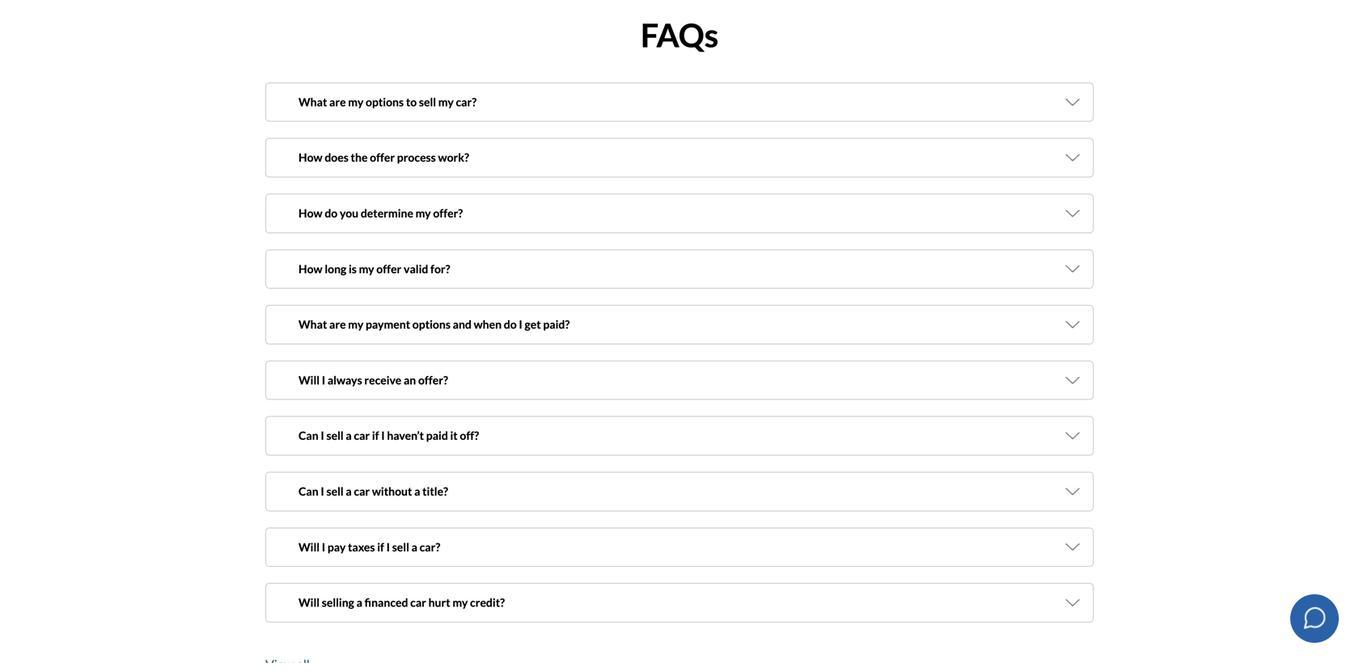 Task type: locate. For each thing, give the bounding box(es) containing it.
0 horizontal spatial do
[[325, 206, 338, 220]]

hold inside if you've accepted an 100% online offer from cargurus and the offer is greater than the amount you owe on your car loan, we'll pay off your loan and send you the difference. if your offer is less than the amount you owe, you'll need to either pay off your loan before we can pay you, or pay us the difference before we can pay your lender. if you sell your car to a local dealer, the dealer will guide you through the loan settling process as part of the sale or the purchase of your next vehicle. if you're selling to an individual, you'll need to settle the outstanding auto loan with the lender, who in turn will then release the car's title (assuming they hold it—this varies by state). please note: calculating the amount you owe on your car loan isn't as simple as multiplying your monthly payment by the number of months remaining on your loan. contact your lending institution and request a payout amount to determine the exact amount. then settle that amount before selling your car.
[[407, 588, 429, 602]]

cargurus down license at top
[[502, 212, 550, 225]]

financed down laws
[[365, 596, 408, 610]]

can down yes.
[[298, 485, 318, 498]]

for inside if you're worried that selling a financed car might hurt your credit, the important point to consider is whether you can settle your debt as agreed with the lender. contact your lender and ask for your payoff balance, which is a figure based on the remainder of the loa
[[605, 647, 622, 663]]

1 will from the top
[[298, 373, 320, 387]]

that down the isn't at the right
[[850, 622, 870, 636]]

deposit right exotic
[[1006, 400, 1043, 414]]

0 vertical spatial how
[[298, 151, 322, 164]]

0 vertical spatial need
[[722, 504, 746, 517]]

payment up 'check.'
[[331, 383, 374, 397]]

about inside 'first, enter some basic details about your car, your license plate number or vin, mileage, and condition. we'll send you the best offers for your car, sourced from thousands of dealers. then you can compare multiple offers in one place and select the one that best meets your needs based on the offer amount and where you want to complete the sale. you can choose either:'
[[446, 182, 475, 196]]

you inside the in most states, no. rules around car titles vary by state, but—generally speaking—if you've lost your vehicle's title, it should be possible to obtain a replacement by contacting your state's department of motor vehicles (dmv). note: obtaining a new title invalidates a car's old title.there are other reasons why you might not be in possession of your car's title, such as if the car still has a lien against it, or if it was bought from a previous owner that didn't have the title. our guide to
[[362, 550, 380, 564]]

100% for your
[[324, 294, 353, 307]]

ones
[[698, 238, 721, 252]]

0 vertical spatial lender.
[[519, 521, 552, 534]]

was
[[832, 550, 852, 564]]

the
[[696, 178, 715, 191], [844, 294, 863, 307], [435, 451, 456, 467], [617, 461, 639, 476], [298, 572, 320, 588], [1008, 572, 1030, 588]]

information
[[723, 127, 782, 141]]

up inside the selling 100% online. you have two payment options: bank transfer. link your bank account through our secure portal for the fastest, most hassle-free way to receive your funds. you'll receive payment in one to three business days. check. request a check and you'll have to wait a few hours for it to be activated before you can deposit it on pick-up day. some banks have deposit limits and may hold funds for several days before depositing the funds into your account.
[[883, 400, 896, 414]]

payment inside if you've accepted an 100% online offer from cargurus and the offer is greater than the amount you owe on your car loan, we'll pay off your loan and send you the difference. if your offer is less than the amount you owe, you'll need to either pay off your loan before we can pay you, or pay us the difference before we can pay your lender. if you sell your car to a local dealer, the dealer will guide you through the loan settling process as part of the sale or the purchase of your next vehicle. if you're selling to an individual, you'll need to settle the outstanding auto loan with the lender, who in turn will then release the car's title (assuming they hold it—this varies by state). please note: calculating the amount you owe on your car loan isn't as simple as multiplying your monthly payment by the number of months remaining on your loan. contact your lending institution and request a payout amount to determine the exact amount. then settle that amount before selling your car.
[[374, 605, 418, 619]]

the up note:
[[586, 572, 602, 585]]

1 vertical spatial based
[[833, 647, 866, 663]]

2 horizontal spatial settle
[[955, 628, 987, 643]]

0 horizontal spatial you've
[[340, 487, 373, 500]]

1 vertical spatial then
[[865, 630, 891, 646]]

1 what from the top
[[298, 95, 327, 109]]

1 vertical spatial three
[[421, 383, 448, 397]]

a right enter
[[363, 178, 369, 191]]

complete inside you'll complete your sale online by uploading a few documents, completing a self-inspection, and scheduling your pick-up. a driver will pick up your car from your location and you'll get paid.
[[464, 250, 510, 264]]

to up how does the offer process work?
[[406, 95, 417, 109]]

0 horizontal spatial still
[[684, 550, 702, 564]]

offer down applying
[[500, 487, 524, 500]]

what up it—this
[[421, 572, 450, 588]]

sales up worried on the left of the page
[[356, 611, 384, 627]]

offer, down documents
[[486, 178, 512, 191]]

0 horizontal spatial what
[[421, 572, 450, 588]]

contact inside if you've accepted an 100% online offer from cargurus and the offer is greater than the amount you owe on your car loan, we'll pay off your loan and send you the difference. if your offer is less than the amount you owe, you'll need to either pay off your loan before we can pay you, or pay us the difference before we can pay your lender. if you sell your car to a local dealer, the dealer will guide you through the loan settling process as part of the sale or the purchase of your next vehicle. if you're selling to an individual, you'll need to settle the outstanding auto loan with the lender, who in turn will then release the car's title (assuming they hold it—this varies by state). please note: calculating the amount you owe on your car loan isn't as simple as multiplying your monthly payment by the number of months remaining on your loan. contact your lending institution and request a payout amount to determine the exact amount. then settle that amount before selling your car.
[[331, 622, 371, 636]]

or right "you,"
[[992, 504, 1003, 517]]

can up can i sell a car without a title?
[[347, 461, 367, 476]]

sourced
[[448, 144, 488, 158], [298, 199, 338, 213]]

0 vertical spatial documents,
[[514, 178, 572, 191]]

on inside if you're worried that selling a financed car might hurt your credit, the important point to consider is whether you can settle your debt as agreed with the lender. contact your lender and ask for your payoff balance, which is a figure based on the remainder of the loa
[[869, 647, 883, 663]]

thousands
[[516, 144, 568, 158], [366, 199, 418, 213], [451, 238, 503, 252], [639, 490, 698, 506]]

the down party
[[736, 591, 755, 607]]

that inside the in most states, no. rules around car titles vary by state, but—generally speaking—if you've lost your vehicle's title, it should be possible to obtain a replacement by contacting your state's department of motor vehicles (dmv). note: obtaining a new title invalidates a car's old title.there are other reasons why you might not be in possession of your car's title, such as if the car still has a lien against it, or if it was bought from a previous owner that didn't have the title. our guide to
[[1004, 550, 1025, 564]]

complete inside there are three ways cargurus can help you sell your car. start by entering some basic information about your car (license plate number, mileage, etc.). we'll show you the best offers sourced from thousands of dealers. then you can either: sell 100% online. upload documents and complete a self-inspection. then we'll pick up your car from your location and you'll get paid. sell to a local dealer. bring your offer, documents, and id to the dealership. the dealer will inspect your car, verify your offer and pay you on the spot. sell privately. list your used car on cargurus for $4.95.
[[532, 161, 579, 174]]

a up other at the bottom right of page
[[1002, 516, 1008, 530]]

hurt inside if you're worried that selling a financed car might hurt your credit, the important point to consider is whether you can settle your debt as agreed with the lender. contact your lender and ask for your payoff balance, which is a figure based on the remainder of the loa
[[575, 628, 599, 643]]

2 vertical spatial mileage,
[[872, 405, 919, 421]]

check.
[[331, 400, 364, 414]]

are inside the in most states, no. rules around car titles vary by state, but—generally speaking—if you've lost your vehicle's title, it should be possible to obtain a replacement by contacting your state's department of motor vehicles (dmv). note: obtaining a new title invalidates a car's old title.there are other reasons why you might not be in possession of your car's title, such as if the car still has a lien against it, or if it was bought from a previous owner that didn't have the title. our guide to
[[974, 533, 990, 547]]

guide
[[575, 538, 603, 551], [420, 567, 447, 581]]

with inside if you're worried that selling a financed car might hurt your credit, the important point to consider is whether you can settle your debt as agreed with the lender. contact your lender and ask for your payoff balance, which is a figure based on the remainder of the loa
[[355, 647, 380, 663]]

an right transfer.
[[404, 373, 416, 387]]

in up the isn't at the right
[[854, 572, 864, 588]]

0 vertical spatial old
[[922, 405, 939, 421]]

from down help
[[490, 144, 514, 158]]

1 vertical spatial lender.
[[404, 647, 442, 663]]

and right place
[[721, 199, 739, 213]]

1 horizontal spatial what
[[657, 567, 682, 581]]

sourced down first,
[[298, 199, 338, 213]]

it left should
[[854, 516, 861, 530]]

auto
[[666, 572, 688, 585]]

2 horizontal spatial mileage,
[[968, 127, 1009, 141]]

1 vertical spatial you've
[[705, 516, 737, 530]]

1 vertical spatial basic
[[384, 182, 409, 196]]

from inside if you've accepted an 100% online offer from cargurus and the offer is greater than the amount you owe on your car loan, we'll pay off your loan and send you the difference. if your offer is less than the amount you owe, you'll need to either pay off your loan before we can pay you, or pay us the difference before we can pay your lender. if you sell your car to a local dealer, the dealer will guide you through the loan settling process as part of the sale or the purchase of your next vehicle. if you're selling to an individual, you'll need to settle the outstanding auto loan with the lender, who in turn will then release the car's title (assuming they hold it—this varies by state). please note: calculating the amount you owe on your car loan isn't as simple as multiplying your monthly payment by the number of months remaining on your loan. contact your lending institution and request a payout amount to determine the exact amount. then settle that amount before selling your car.
[[526, 487, 550, 500]]

us
[[1025, 504, 1036, 517]]

you'll inside you'll complete your sale online by uploading a few documents, completing a self-inspection, and scheduling your pick-up. a driver will pick up your car from your location and you'll get paid.
[[435, 250, 462, 264]]

if
[[372, 429, 379, 443], [377, 540, 384, 554], [639, 550, 646, 564], [814, 550, 821, 564], [466, 611, 474, 627], [973, 630, 980, 646]]

days
[[522, 294, 544, 307], [512, 417, 534, 431]]

will
[[298, 373, 320, 387], [298, 540, 320, 554], [298, 596, 320, 610]]

you've inside the in most states, no. rules around car titles vary by state, but—generally speaking—if you've lost your vehicle's title, it should be possible to obtain a replacement by contacting your state's department of motor vehicles (dmv). note: obtaining a new title invalidates a car's old title.there are other reasons why you might not be in possession of your car's title, such as if the car still has a lien against it, or if it was bought from a previous owner that didn't have the title. our guide to
[[705, 516, 737, 530]]

who
[[793, 572, 814, 585]]

cargurus up long
[[298, 238, 347, 252]]

have
[[423, 349, 446, 363], [498, 400, 521, 414], [981, 400, 1004, 414], [329, 567, 352, 581]]

that down other at the bottom right of page
[[1004, 550, 1025, 564]]

car's down motor
[[551, 550, 574, 564]]

based right needs
[[948, 199, 977, 213]]

enter
[[326, 182, 353, 196]]

only
[[835, 630, 862, 646]]

contact down monthly
[[331, 622, 371, 636]]

1 horizontal spatial deposit
[[1006, 400, 1043, 414]]

then inside 'first, enter some basic details about your car, your license plate number or vin, mileage, and condition. we'll send you the best offers for your car, sourced from thousands of dealers. then you can compare multiple offers in one place and select the one that best meets your needs based on the offer amount and where you want to complete the sale. you can choose either:'
[[473, 199, 498, 213]]

uploading
[[606, 250, 655, 264]]

plate inside 'first, enter some basic details about your car, your license plate number or vin, mileage, and condition. we'll send you the best offers for your car, sourced from thousands of dealers. then you can compare multiple offers in one place and select the one that best meets your needs based on the offer amount and where you want to complete the sale. you can choose either:'
[[583, 182, 608, 196]]

best up needs
[[896, 182, 917, 196]]

cargurus up work?
[[405, 127, 453, 141]]

2 how from the top
[[298, 206, 322, 220]]

it—this
[[431, 588, 466, 602]]

how to sell a car without a title explains what to do in these scenarios.
[[462, 567, 801, 581]]

based
[[948, 199, 977, 213], [833, 647, 866, 663]]

a right at
[[608, 233, 614, 247]]

basic inside there are three ways cargurus can help you sell your car. start by entering some basic information about your car (license plate number, mileage, etc.). we'll show you the best offers sourced from thousands of dealers. then you can either: sell 100% online. upload documents and complete a self-inspection. then we'll pick up your car from your location and you'll get paid. sell to a local dealer. bring your offer, documents, and id to the dealership. the dealer will inspect your car, verify your offer and pay you on the spot. sell privately. list your used car on cargurus for $4.95.
[[696, 127, 721, 141]]

0 vertical spatial with
[[946, 450, 972, 466]]

tax.
[[799, 490, 819, 506], [387, 611, 408, 627]]

0 vertical spatial you've
[[340, 487, 373, 500]]

car.
[[563, 127, 580, 141], [953, 461, 973, 476], [434, 471, 454, 486], [1007, 622, 1024, 636]]

old inside some cars won't be eligible for an offer. reasons include branded vehicle titles, extensive damage, high mileage, old age, exotic or rare models, non-drivable condition, or no local interest.
[[922, 405, 939, 421]]

cars
[[332, 405, 356, 421]]

or inside the in most states, no. rules around car titles vary by state, but—generally speaking—if you've lost your vehicle's title, it should be possible to obtain a replacement by contacting your state's department of motor vehicles (dmv). note: obtaining a new title invalidates a car's old title.there are other reasons why you might not be in possession of your car's title, such as if the car still has a lien against it, or if it was bought from a previous owner that didn't have the title. our guide to
[[801, 550, 812, 564]]

can inside your 100% online offer will be valid for seven days or after driving 250 additional miles (whichever comes first). the local dealer offers can vary by location.
[[955, 294, 973, 307]]

0 horizontal spatial less
[[543, 504, 561, 517]]

a up trading on the left of the page
[[354, 451, 361, 467]]

private
[[676, 572, 716, 588]]

when
[[474, 318, 502, 331], [531, 572, 562, 588], [553, 630, 585, 646]]

the up we'll
[[932, 461, 950, 476]]

0 horizontal spatial financed
[[365, 596, 408, 610]]

by inside your 100% online offer will be valid for seven days or after driving 250 additional miles (whichever comes first). the local dealer offers can vary by location.
[[999, 294, 1011, 307]]

through inside if you've accepted an 100% online offer from cargurus and the offer is greater than the amount you owe on your car loan, we'll pay off your loan and send you the difference. if your offer is less than the amount you owe, you'll need to either pay off your loan before we can pay you, or pay us the difference before we can pay your lender. if you sell your car to a local dealer, the dealer will guide you through the loan settling process as part of the sale or the purchase of your next vehicle. if you're selling to an individual, you'll need to settle the outstanding auto loan with the lender, who in turn will then release the car's title (assuming they hold it—this varies by state). please note: calculating the amount you owe on your car loan isn't as simple as multiplying your monthly payment by the number of months remaining on your loan. contact your lending institution and request a payout amount to determine the exact amount. then settle that amount before selling your car.
[[625, 538, 665, 551]]

3 will from the top
[[298, 596, 320, 610]]

and down value
[[603, 487, 622, 500]]

1 horizontal spatial options
[[412, 318, 451, 331]]

into inside the selling 100% online. you have two payment options: bank transfer. link your bank account through our secure portal for the fastest, most hassle-free way to receive your funds. you'll receive payment in one to three business days. check. request a check and you'll have to wait a few hours for it to be activated before you can deposit it on pick-up day. some banks have deposit limits and may hold funds for several days before depositing the funds into your account.
[[674, 417, 694, 431]]

2 horizontal spatial up
[[883, 400, 896, 414]]

may
[[381, 417, 401, 431]]

payment up transfer.
[[366, 318, 410, 331]]

local inside if you've accepted an 100% online offer from cargurus and the offer is greater than the amount you owe on your car loan, we'll pay off your loan and send you the difference. if your offer is less than the amount you owe, you'll need to either pay off your loan before we can pay you, or pay us the difference before we can pay your lender. if you sell your car to a local dealer, the dealer will guide you through the loan settling process as part of the sale or the purchase of your next vehicle. if you're selling to an individual, you'll need to settle the outstanding auto loan with the lender, who in turn will then release the car's title (assuming they hold it—this varies by state). please note: calculating the amount you owe on your car loan isn't as simple as multiplying your monthly payment by the number of months remaining on your loan. contact your lending institution and request a payout amount to determine the exact amount. then settle that amount before selling your car.
[[443, 538, 466, 551]]

thing
[[389, 591, 418, 607]]

based inside 'first, enter some basic details about your car, your license plate number or vin, mileage, and condition. we'll send you the best offers for your car, sourced from thousands of dealers. then you can compare multiple offers in one place and select the one that best meets your needs based on the offer amount and where you want to complete the sale. you can choose either:'
[[948, 199, 977, 213]]

location inside there are three ways cargurus can help you sell your car. start by entering some basic information about your car (license plate number, mileage, etc.). we'll show you the best offers sourced from thousands of dealers. then you can either: sell 100% online. upload documents and complete a self-inspection. then we'll pick up your car from your location and you'll get paid. sell to a local dealer. bring your offer, documents, and id to the dealership. the dealer will inspect your car, verify your offer and pay you on the spot. sell privately. list your used car on cargurus for $4.95.
[[849, 161, 889, 174]]

0 vertical spatial up
[[740, 161, 753, 174]]

sell left non-
[[326, 429, 344, 443]]

2 deposit from the left
[[1006, 400, 1043, 414]]

determine inside if you've accepted an 100% online offer from cargurus and the offer is greater than the amount you owe on your car loan, we'll pay off your loan and send you the difference. if your offer is less than the amount you owe, you'll need to either pay off your loan before we can pay you, or pay us the difference before we can pay your lender. if you sell your car to a local dealer, the dealer will guide you through the loan settling process as part of the sale or the purchase of your next vehicle. if you're selling to an individual, you'll need to settle the outstanding auto loan with the lender, who in turn will then release the car's title (assuming they hold it—this varies by state). please note: calculating the amount you owe on your car loan isn't as simple as multiplying your monthly payment by the number of months remaining on your loan. contact your lending institution and request a payout amount to determine the exact amount. then settle that amount before selling your car.
[[649, 622, 700, 636]]

that inside if you're worried that selling a financed car might hurt your credit, the important point to consider is whether you can settle your debt as agreed with the lender. contact your lender and ask for your payoff balance, which is a figure based on the remainder of the loa
[[395, 628, 418, 643]]

to
[[406, 95, 417, 109], [351, 178, 361, 191], [609, 178, 619, 191], [441, 216, 451, 230], [602, 238, 613, 252], [827, 366, 837, 380], [408, 383, 419, 397], [524, 400, 534, 414], [645, 400, 656, 414], [643, 450, 655, 466], [339, 451, 352, 467], [803, 461, 815, 476], [634, 471, 646, 486], [749, 504, 759, 517], [955, 516, 966, 530], [422, 538, 433, 551], [449, 567, 460, 581], [485, 567, 496, 581], [684, 567, 694, 581], [407, 572, 418, 585], [543, 572, 553, 585], [652, 572, 664, 588], [420, 591, 432, 607], [636, 622, 646, 636], [782, 628, 794, 643], [489, 630, 501, 646]]

sell up "upload"
[[419, 95, 436, 109]]

0 horizontal spatial sourced
[[298, 199, 338, 213]]

0 vertical spatial offer.
[[406, 250, 433, 264]]

it, inside the rules and laws on what taxes you pay when selling your car to a private party vary by state (and in some cases even by city). the most important thing to know is that you only pay tax on any profit made from the car sale. if you sell a car for less than you paid for, there's no sales tax. however, if you sell your car for more money than you paid for it, the internal revenue services (irs) considers that a capital gain, and you'll need to report it when you file your federal and state income taxes. only then will you know if you owe any taxes. for more information, read out full guide:
[[760, 611, 771, 627]]

2 sell from the top
[[331, 178, 349, 191]]

us.
[[974, 450, 990, 466]]

3 sell from the top
[[331, 212, 349, 225]]

some inside some cars won't be eligible for an offer. reasons include branded vehicle titles, extensive damage, high mileage, old age, exotic or rare models, non-drivable condition, or no local interest.
[[298, 405, 330, 421]]

then inside if you've accepted an 100% online offer from cargurus and the offer is greater than the amount you owe on your car loan, we'll pay off your loan and send you the difference. if your offer is less than the amount you owe, you'll need to either pay off your loan before we can pay you, or pay us the difference before we can pay your lender. if you sell your car to a local dealer, the dealer will guide you through the loan settling process as part of the sale or the purchase of your next vehicle. if you're selling to an individual, you'll need to settle the outstanding auto loan with the lender, who in turn will then release the car's title (assuming they hold it—this varies by state). please note: calculating the amount you owe on your car loan isn't as simple as multiplying your monthly payment by the number of months remaining on your loan. contact your lending institution and request a payout amount to determine the exact amount. then settle that amount before selling your car.
[[792, 622, 817, 636]]

you,
[[969, 504, 990, 517]]

made
[[673, 591, 704, 607]]

2 what from the top
[[298, 318, 327, 331]]

cargurus instantly aggregates thousands of dealership offers to identify the best ones nationwide and in your local market.
[[298, 238, 901, 252]]

1 horizontal spatial car?
[[456, 95, 477, 109]]

some inside the selling 100% online. you have two payment options: bank transfer. link your bank account through our secure portal for the fastest, most hassle-free way to receive your funds. you'll receive payment in one to three business days. check. request a check and you'll have to wait a few hours for it to be activated before you can deposit it on pick-up day. some banks have deposit limits and may hold funds for several days before depositing the funds into your account.
[[920, 400, 947, 414]]

best down ways
[[393, 144, 415, 158]]

few left hours
[[568, 400, 586, 414]]

lender
[[521, 647, 558, 663]]

some inside 'first, enter some basic details about your car, your license plate number or vin, mileage, and condition. we'll send you the best offers for your car, sourced from thousands of dealers. then you can compare multiple offers in one place and select the one that best meets your needs based on the offer amount and where you want to complete the sale. you can choose either:'
[[355, 182, 382, 196]]

to inside if you're worried that selling a financed car might hurt your credit, the important point to consider is whether you can settle your debt as agreed with the lender. contact your lender and ask for your payoff balance, which is a figure based on the remainder of the loa
[[782, 628, 794, 643]]

or inside your 100% online offer will be valid for seven days or after driving 250 additional miles (whichever comes first). the local dealer offers can vary by location.
[[547, 294, 557, 307]]

2 horizontal spatial you'll
[[935, 366, 962, 380]]

0 horizontal spatial with
[[355, 647, 380, 663]]

0 horizontal spatial title,
[[576, 550, 599, 564]]

off?
[[460, 429, 479, 443]]

yes. you can sell a car that you haven't finished financing. the process varies depending on to whom you're selling the car.
[[298, 461, 973, 476]]

tax. inside the dealer will pay you on the spot. to increase your purchasing power and potentially save on taxes, consider trading in your car. by applying your trade-in value to your down payment, you can decrease or even eliminate it. depending on your state's tax laws, a trade-in could potentially save you thousands of dollars in sales tax.
[[799, 490, 819, 506]]

complete inside 'first, enter some basic details about your car, your license plate number or vin, mileage, and condition. we'll send you the best offers for your car, sourced from thousands of dealers. then you can compare multiple offers in one place and select the one that best meets your needs based on the offer amount and where you want to complete the sale. you can choose either:'
[[453, 216, 499, 230]]

hassle-
[[748, 366, 782, 380]]

around
[[419, 516, 454, 530]]

1 can from the top
[[298, 429, 318, 443]]

selling
[[893, 461, 929, 476], [374, 572, 405, 585], [564, 572, 601, 588], [322, 596, 354, 610], [948, 622, 980, 636], [421, 628, 457, 643]]

an offer from a local dealer. you'll complete your sale at a nearby dealership and get paid immediately.
[[331, 233, 832, 247]]

a inside the dealer will pay you on the spot. to increase your purchasing power and potentially save on taxes, consider trading in your car. by applying your trade-in value to your down payment, you can decrease or even eliminate it. depending on your state's tax laws, a trade-in could potentially save you thousands of dollars in sales tax.
[[434, 490, 441, 506]]

0 vertical spatial offer?
[[433, 206, 463, 220]]

1 horizontal spatial self-
[[810, 250, 832, 264]]

dealer
[[717, 178, 749, 191], [890, 294, 922, 307], [459, 451, 495, 467], [522, 538, 554, 551]]

it inside the rules and laws on what taxes you pay when selling your car to a private party vary by state (and in some cases even by city). the most important thing to know is that you only pay tax on any profit made from the car sale. if you sell a car for less than you paid for, there's no sales tax. however, if you sell your car for more money than you paid for it, the internal revenue services (irs) considers that a capital gain, and you'll need to report it when you file your federal and state income taxes. only then will you know if you owe any taxes. for more information, read out full guide:
[[543, 630, 551, 646]]

1 horizontal spatial vary
[[751, 572, 776, 588]]

best
[[393, 144, 415, 158], [896, 182, 917, 196], [835, 199, 856, 213], [674, 238, 696, 252]]

entering
[[623, 127, 665, 141]]

1 selling from the top
[[298, 349, 332, 363]]

self-
[[589, 161, 610, 174], [810, 250, 832, 264]]

1 vertical spatial haven't
[[470, 461, 511, 476]]

difference
[[349, 521, 400, 534]]

driver
[[331, 267, 361, 281]]

will for if
[[298, 596, 320, 610]]

1 vertical spatial dealers.
[[432, 199, 471, 213]]

vary
[[975, 294, 997, 307], [501, 516, 523, 530], [751, 572, 776, 588]]

dealers. down start
[[582, 144, 621, 158]]

offer down yes. you can sell a car that you haven't finished financing. the process varies depending on to whom you're selling the car.
[[642, 487, 667, 500]]

for right "portal"
[[647, 366, 662, 380]]

with
[[946, 450, 972, 466], [714, 572, 736, 585], [355, 647, 380, 663]]

online down how long is my offer valid for?
[[355, 294, 385, 307]]

to up however,
[[420, 591, 432, 607]]

open chat window image
[[1301, 605, 1327, 631]]

save up eliminate
[[919, 451, 944, 467]]

possible
[[913, 516, 953, 530]]

your
[[298, 294, 322, 307]]

branded
[[613, 405, 661, 421]]

worried
[[347, 628, 392, 643]]

1 vertical spatial online.
[[365, 349, 399, 363]]

the down lien
[[738, 572, 755, 585]]

some inside there are three ways cargurus can help you sell your car. start by entering some basic information about your car (license plate number, mileage, etc.). we'll show you the best offers sourced from thousands of dealers. then you can either: sell 100% online. upload documents and complete a self-inspection. then we'll pick up your car from your location and you'll get paid. sell to a local dealer. bring your offer, documents, and id to the dealership. the dealer will inspect your car, verify your offer and pay you on the spot. sell privately. list your used car on cargurus for $4.95.
[[667, 127, 694, 141]]

1 how from the top
[[298, 151, 322, 164]]

1 vertical spatial you're
[[340, 572, 371, 585]]

car, inside there are three ways cargurus can help you sell your car. start by entering some basic information about your car (license plate number, mileage, etc.). we'll show you the best offers sourced from thousands of dealers. then you can either: sell 100% online. upload documents and complete a self-inspection. then we'll pick up your car from your location and you'll get paid. sell to a local dealer. bring your offer, documents, and id to the dealership. the dealer will inspect your car, verify your offer and pay you on the spot. sell privately. list your used car on cargurus for $4.95.
[[833, 178, 851, 191]]

0 vertical spatial these
[[446, 450, 477, 466]]

state).
[[514, 588, 545, 602]]

the down the etc.).
[[1011, 178, 1027, 191]]

selling down rules
[[322, 596, 354, 610]]

1 vertical spatial number
[[453, 605, 491, 619]]

before up remainder
[[913, 622, 946, 636]]

to right way
[[827, 366, 837, 380]]

amount inside 'first, enter some basic details about your car, your license plate number or vin, mileage, and condition. we'll send you the best offers for your car, sourced from thousands of dealers. then you can compare multiple offers in one place and select the one that best meets your needs based on the offer amount and where you want to complete the sale. you can choose either:'
[[298, 216, 337, 230]]

how down first,
[[298, 206, 322, 220]]

0 vertical spatial used
[[444, 212, 467, 225]]

sale inside you'll complete your sale online by uploading a few documents, completing a self-inspection, and scheduling your pick-up. a driver will pick up your car from your location and you'll get paid.
[[537, 250, 557, 264]]

eligible
[[409, 405, 450, 421]]

offer? for how do you determine my offer?
[[433, 206, 463, 220]]

dealer down scheduling
[[890, 294, 922, 307]]

even up loan,
[[880, 471, 907, 486]]

what up profit
[[657, 567, 682, 581]]

trade- down by
[[443, 490, 478, 506]]

consider inside the dealer will pay you on the spot. to increase your purchasing power and potentially save on taxes, consider trading in your car. by applying your trade-in value to your down payment, you can decrease or even eliminate it. depending on your state's tax laws, a trade-in could potentially save you thousands of dollars in sales tax.
[[298, 471, 347, 486]]

what for what are my options to sell my car?
[[298, 95, 327, 109]]

for up condition, on the bottom left of the page
[[452, 405, 469, 421]]

in down transfer.
[[376, 383, 386, 397]]

1 horizontal spatial taxes.
[[800, 630, 832, 646]]

taxes inside the rules and laws on what taxes you pay when selling your car to a private party vary by state (and in some cases even by city). the most important thing to know is that you only pay tax on any profit made from the car sale. if you sell a car for less than you paid for, there's no sales tax. however, if you sell your car for more money than you paid for it, the internal revenue services (irs) considers that a capital gain, and you'll need to report it when you file your federal and state income taxes. only then will you know if you owe any taxes. for more information, read out full guide:
[[452, 572, 482, 588]]

1 horizontal spatial lender.
[[519, 521, 552, 534]]

and up (assuming
[[353, 572, 374, 588]]

dealer inside the dealer will pay you on the spot. to increase your purchasing power and potentially save on taxes, consider trading in your car. by applying your trade-in value to your down payment, you can decrease or even eliminate it. depending on your state's tax laws, a trade-in could potentially save you thousands of dollars in sales tax.
[[459, 451, 495, 467]]

thousands inside there are three ways cargurus can help you sell your car. start by entering some basic information about your car (license plate number, mileage, etc.). we'll show you the best offers sourced from thousands of dealers. then you can either: sell 100% online. upload documents and complete a self-inspection. then we'll pick up your car from your location and you'll get paid. sell to a local dealer. bring your offer, documents, and id to the dealership. the dealer will inspect your car, verify your offer and pay you on the spot. sell privately. list your used car on cargurus for $4.95.
[[516, 144, 568, 158]]

you inside 'first, enter some basic details about your car, your license plate number or vin, mileage, and condition. we'll send you the best offers for your car, sourced from thousands of dealers. then you can compare multiple offers in one place and select the one that best meets your needs based on the offer amount and where you want to complete the sale. you can choose either:'
[[544, 216, 563, 230]]

you inside the selling 100% online. you have two payment options: bank transfer. link your bank account through our secure portal for the fastest, most hassle-free way to receive your funds. you'll receive payment in one to three business days. check. request a check and you'll have to wait a few hours for it to be activated before you can deposit it on pick-up day. some banks have deposit limits and may hold funds for several days before depositing the funds into your account.
[[402, 349, 420, 363]]

the left fastest, at the bottom of page
[[664, 366, 680, 380]]

selling inside the rules and laws on what taxes you pay when selling your car to a private party vary by state (and in some cases even by city). the most important thing to know is that you only pay tax on any profit made from the car sale. if you sell a car for less than you paid for, there's no sales tax. however, if you sell your car for more money than you paid for it, the internal revenue services (irs) considers that a capital gain, and you'll need to report it when you file your federal and state income taxes. only then will you know if you owe any taxes. for more information, read out full guide:
[[564, 572, 601, 588]]

1 vertical spatial sale.
[[778, 591, 803, 607]]

after
[[560, 294, 584, 307]]

2 can from the top
[[298, 485, 318, 498]]

sales inside the dealer will pay you on the spot. to increase your purchasing power and potentially save on taxes, consider trading in your car. by applying your trade-in value to your down payment, you can decrease or even eliminate it. depending on your state's tax laws, a trade-in could potentially save you thousands of dollars in sales tax.
[[768, 490, 796, 506]]

you'll for options:
[[469, 400, 496, 414]]

1 horizontal spatial title
[[792, 533, 812, 547]]

offer inside 'first, enter some basic details about your car, your license plate number or vin, mileage, and condition. we'll send you the best offers for your car, sourced from thousands of dealers. then you can compare multiple offers in one place and select the one that best meets your needs based on the offer amount and where you want to complete the sale. you can choose either:'
[[1012, 199, 1037, 213]]

0 vertical spatial few
[[665, 250, 683, 264]]

or left rare
[[1003, 405, 1016, 421]]

vary inside the rules and laws on what taxes you pay when selling your car to a private party vary by state (and in some cases even by city). the most important thing to know is that you only pay tax on any profit made from the car sale. if you sell a car for less than you paid for, there's no sales tax. however, if you sell your car for more money than you paid for it, the internal revenue services (irs) considers that a capital gain, and you'll need to report it when you file your federal and state income taxes. only then will you know if you owe any taxes. for more information, read out full guide:
[[751, 572, 776, 588]]

1 horizontal spatial either:
[[690, 144, 723, 158]]

0 vertical spatial about
[[784, 127, 813, 141]]

can inside the dealer will pay you on the spot. to increase your purchasing power and potentially save on taxes, consider trading in your car. by applying your trade-in value to your down payment, you can decrease or even eliminate it. depending on your state's tax laws, a trade-in could potentially save you thousands of dollars in sales tax.
[[789, 471, 809, 486]]

1 vertical spatial paid.
[[623, 267, 647, 281]]

1 vertical spatial options
[[412, 318, 451, 331]]

thousands inside the dealer will pay you on the spot. to increase your purchasing power and potentially save on taxes, consider trading in your car. by applying your trade-in value to your down payment, you can decrease or even eliminate it. depending on your state's tax laws, a trade-in could potentially save you thousands of dollars in sales tax.
[[639, 490, 698, 506]]

online inside you'll complete your sale online by uploading a few documents, completing a self-inspection, and scheduling your pick-up. a driver will pick up your car from your location and you'll get paid.
[[559, 250, 590, 264]]

1 vertical spatial sales
[[356, 611, 384, 627]]

offers
[[417, 144, 446, 158], [919, 182, 949, 196], [629, 199, 658, 213], [571, 238, 600, 252], [924, 294, 953, 307]]

location.
[[298, 311, 341, 324]]

0 horizontal spatial you'll
[[435, 250, 462, 264]]

2 horizontal spatial title
[[977, 572, 998, 585]]

you've up obtaining at right
[[705, 516, 737, 530]]

how for how do you determine my offer?
[[298, 206, 322, 220]]

car. left by
[[434, 471, 454, 486]]

sale. down compare
[[520, 216, 542, 230]]

1 vertical spatial pick-
[[859, 400, 883, 414]]

portal
[[615, 366, 645, 380]]

0 vertical spatial we
[[913, 504, 927, 517]]

have down 'days.'
[[498, 400, 521, 414]]

1 horizontal spatial offer.
[[488, 405, 518, 421]]

it left was
[[823, 550, 830, 564]]

1 horizontal spatial few
[[665, 250, 683, 264]]

0 vertical spatial less
[[543, 504, 561, 517]]

you're up (assuming
[[340, 572, 371, 585]]

1 vertical spatial old
[[903, 533, 918, 547]]

online inside your 100% online offer will be valid for seven days or after driving 250 additional miles (whichever comes first). the local dealer offers can vary by location.
[[355, 294, 385, 307]]

1 vertical spatial will
[[298, 540, 320, 554]]

in inside if you've accepted an 100% online offer from cargurus and the offer is greater than the amount you owe on your car loan, we'll pay off your loan and send you the difference. if your offer is less than the amount you owe, you'll need to either pay off your loan before we can pay you, or pay us the difference before we can pay your lender. if you sell your car to a local dealer, the dealer will guide you through the loan settling process as part of the sale or the purchase of your next vehicle. if you're selling to an individual, you'll need to settle the outstanding auto loan with the lender, who in turn will then release the car's title (assuming they hold it—this varies by state). please note: calculating the amount you owe on your car loan isn't as simple as multiplying your monthly payment by the number of months remaining on your loan. contact your lending institution and request a payout amount to determine the exact amount. then settle that amount before selling your car.
[[816, 572, 825, 585]]

3 how from the top
[[298, 262, 322, 276]]

in up accepted
[[393, 471, 403, 486]]

0 horizontal spatial up
[[405, 267, 418, 281]]

1 vertical spatial no
[[340, 611, 354, 627]]

save down value
[[588, 490, 613, 506]]

amount up an
[[298, 216, 337, 230]]

sell
[[331, 161, 349, 174], [331, 178, 349, 191], [331, 212, 349, 225]]

down
[[677, 471, 709, 486]]

can
[[455, 127, 473, 141], [671, 144, 688, 158], [521, 199, 538, 213], [565, 216, 583, 230], [955, 294, 973, 307], [776, 400, 794, 414], [751, 450, 770, 466], [347, 461, 367, 476], [789, 471, 809, 486], [930, 504, 947, 517], [454, 521, 472, 534], [933, 628, 952, 643]]

inspection,
[[832, 250, 885, 264]]

tax inside the dealer will pay you on the spot. to increase your purchasing power and potentially save on taxes, consider trading in your car. by applying your trade-in value to your down payment, you can decrease or even eliminate it. depending on your state's tax laws, a trade-in could potentially save you thousands of dollars in sales tax.
[[383, 490, 401, 506]]

car?
[[456, 95, 477, 109], [420, 540, 440, 554]]

2 selling from the top
[[298, 451, 337, 467]]

dealer up by
[[459, 451, 495, 467]]

0 vertical spatial state
[[795, 572, 824, 588]]

0 horizontal spatial more
[[378, 650, 408, 663]]

your 100% online offer will be valid for seven days or after driving 250 additional miles (whichever comes first). the local dealer offers can vary by location.
[[298, 294, 1011, 324]]

have down why on the left of page
[[329, 567, 352, 581]]

my up work?
[[438, 95, 454, 109]]

three
[[349, 127, 375, 141], [421, 383, 448, 397]]

1 vertical spatial you'll
[[487, 572, 514, 585]]

car up accepted
[[400, 461, 418, 476]]

0 vertical spatial more
[[590, 611, 619, 627]]

no inside some cars won't be eligible for an offer. reasons include branded vehicle titles, extensive damage, high mileage, old age, exotic or rare models, non-drivable condition, or no local interest.
[[493, 424, 507, 440]]

1 horizontal spatial might
[[540, 628, 572, 643]]

didn't
[[298, 567, 327, 581]]

0 horizontal spatial without
[[372, 485, 412, 498]]

explains
[[614, 567, 654, 581]]

if inside if you're worried that selling a financed car might hurt your credit, the important point to consider is whether you can settle your debt as agreed with the lender. contact your lender and ask for your payoff balance, which is a figure based on the remainder of the loa
[[298, 628, 307, 643]]

2 will from the top
[[298, 540, 320, 554]]

contact
[[331, 622, 371, 636], [445, 647, 490, 663]]

car down documents
[[469, 212, 485, 225]]

dealership up you'll complete your sale online by uploading a few documents, completing a self-inspection, and scheduling your pick-up. a driver will pick up your car from your location and you'll get paid.
[[653, 233, 705, 247]]

privately.
[[351, 212, 397, 225]]

for left several
[[457, 417, 472, 431]]

one inside the selling 100% online. you have two payment options: bank transfer. link your bank account through our secure portal for the fastest, most hassle-free way to receive your funds. you'll receive payment in one to three business days. check. request a check and you'll have to wait a few hours for it to be activated before you can deposit it on pick-up day. some banks have deposit limits and may hold funds for several days before depositing the funds into your account.
[[388, 383, 406, 397]]

you'll down the possession
[[487, 572, 514, 585]]

financed
[[365, 596, 408, 610], [468, 628, 517, 643]]

privately
[[894, 450, 944, 466]]

hurt up however,
[[428, 596, 450, 610]]

self- inside there are three ways cargurus can help you sell your car. start by entering some basic information about your car (license plate number, mileage, etc.). we'll show you the best offers sourced from thousands of dealers. then you can either: sell 100% online. upload documents and complete a self-inspection. then we'll pick up your car from your location and you'll get paid. sell to a local dealer. bring your offer, documents, and id to the dealership. the dealer will inspect your car, verify your offer and pay you on the spot. sell privately. list your used car on cargurus for $4.95.
[[589, 161, 610, 174]]

are for payment
[[329, 318, 346, 331]]

up inside you'll complete your sale online by uploading a few documents, completing a self-inspection, and scheduling your pick-up. a driver will pick up your car from your location and you'll get paid.
[[405, 267, 418, 281]]

offer? for will i always receive an offer?
[[418, 373, 448, 387]]

1 vertical spatial through
[[625, 538, 665, 551]]

some right day. at the right bottom
[[920, 400, 947, 414]]

are for ways
[[330, 127, 346, 141]]

miles
[[697, 294, 723, 307]]

of down down
[[700, 490, 712, 506]]

of inside the dealer will pay you on the spot. to increase your purchasing power and potentially save on taxes, consider trading in your car. by applying your trade-in value to your down payment, you can decrease or even eliminate it. depending on your state's tax laws, a trade-in could potentially save you thousands of dollars in sales tax.
[[700, 490, 712, 506]]

car inside if you're worried that selling a financed car might hurt your credit, the important point to consider is whether you can settle your debt as agreed with the lender. contact your lender and ask for your payoff balance, which is a figure based on the remainder of the loa
[[519, 628, 537, 643]]

get left paid?
[[525, 318, 541, 331]]

0 horizontal spatial taxes.
[[321, 650, 354, 663]]

1 deposit from the left
[[796, 400, 833, 414]]

0 horizontal spatial three
[[349, 127, 375, 141]]

profit
[[639, 591, 670, 607]]

sourced inside 'first, enter some basic details about your car, your license plate number or vin, mileage, and condition. we'll send you the best offers for your car, sourced from thousands of dealers. then you can compare multiple offers in one place and select the one that best meets your needs based on the offer amount and where you want to complete the sale. you can choose either:'
[[298, 199, 338, 213]]

0 vertical spatial sourced
[[448, 144, 488, 158]]

paid. inside there are three ways cargurus can help you sell your car. start by entering some basic information about your car (license plate number, mileage, etc.). we'll show you the best offers sourced from thousands of dealers. then you can either: sell 100% online. upload documents and complete a self-inspection. then we'll pick up your car from your location and you'll get paid. sell to a local dealer. bring your offer, documents, and id to the dealership. the dealer will inspect your car, verify your offer and pay you on the spot. sell privately. list your used car on cargurus for $4.95.
[[959, 161, 982, 174]]

multiple
[[586, 199, 627, 213]]

1 horizontal spatial tax
[[579, 591, 596, 607]]

1 vertical spatial into
[[384, 450, 406, 466]]

a up state).
[[517, 567, 523, 581]]

dealers. inside 'first, enter some basic details about your car, your license plate number or vin, mileage, and condition. we'll send you the best offers for your car, sourced from thousands of dealers. then you can compare multiple offers in one place and select the one that best meets your needs based on the offer amount and where you want to complete the sale. you can choose either:'
[[432, 199, 471, 213]]

1 vertical spatial can
[[298, 485, 318, 498]]

are for options
[[329, 95, 346, 109]]

self- inside you'll complete your sale online by uploading a few documents, completing a self-inspection, and scheduling your pick-up. a driver will pick up your car from your location and you'll get paid.
[[810, 250, 832, 264]]

100% inside the selling 100% online. you have two payment options: bank transfer. link your bank account through our secure portal for the fastest, most hassle-free way to receive your funds. you'll receive payment in one to three business days. check. request a check and you'll have to wait a few hours for it to be activated before you can deposit it on pick-up day. some banks have deposit limits and may hold funds for several days before depositing the funds into your account.
[[334, 349, 363, 363]]

you'll inside if you've accepted an 100% online offer from cargurus and the offer is greater than the amount you owe on your car loan, we'll pay off your loan and send you the difference. if your offer is less than the amount you owe, you'll need to either pay off your loan before we can pay you, or pay us the difference before we can pay your lender. if you sell your car to a local dealer, the dealer will guide you through the loan settling process as part of the sale or the purchase of your next vehicle. if you're selling to an individual, you'll need to settle the outstanding auto loan with the lender, who in turn will then release the car's title (assuming they hold it—this varies by state). please note: calculating the amount you owe on your car loan isn't as simple as multiplying your monthly payment by the number of months remaining on your loan. contact your lending institution and request a payout amount to determine the exact amount. then settle that amount before selling your car.
[[487, 572, 514, 585]]

1 horizontal spatial owe
[[822, 487, 843, 500]]

2 horizontal spatial with
[[946, 450, 972, 466]]

can i sell a car if i haven't paid it off?
[[298, 429, 479, 443]]

depending
[[978, 471, 1040, 486]]

file
[[610, 630, 628, 646]]

but—generally
[[569, 516, 641, 530]]

1 vertical spatial plate
[[583, 182, 608, 196]]

2 a from the left
[[1030, 250, 1037, 264]]

sell down the possession
[[498, 567, 515, 581]]

0 vertical spatial trade-
[[553, 471, 588, 486]]

0 vertical spatial pick
[[718, 161, 738, 174]]

of up want
[[420, 199, 430, 213]]

dealer up select
[[717, 178, 749, 191]]

$4.95.
[[569, 212, 601, 225]]

the inside there are three ways cargurus can help you sell your car. start by entering some basic information about your car (license plate number, mileage, etc.). we'll show you the best offers sourced from thousands of dealers. then you can either: sell 100% online. upload documents and complete a self-inspection. then we'll pick up your car from your location and you'll get paid. sell to a local dealer. bring your offer, documents, and id to the dealership. the dealer will inspect your car, verify your offer and pay you on the spot. sell privately. list your used car on cargurus for $4.95.
[[696, 178, 715, 191]]

for inside 'first, enter some basic details about your car, your license plate number or vin, mileage, and condition. we'll send you the best offers for your car, sourced from thousands of dealers. then you can compare multiple offers in one place and select the one that best meets your needs based on the offer amount and where you want to complete the sale. you can choose either:'
[[951, 182, 966, 196]]

either: inside there are three ways cargurus can help you sell your car. start by entering some basic information about your car (license plate number, mileage, etc.). we'll show you the best offers sourced from thousands of dealers. then you can either: sell 100% online. upload documents and complete a self-inspection. then we'll pick up your car from your location and you'll get paid. sell to a local dealer. bring your offer, documents, and id to the dealership. the dealer will inspect your car, verify your offer and pay you on the spot. sell privately. list your used car on cargurus for $4.95.
[[690, 144, 723, 158]]

state,
[[540, 516, 567, 530]]

payoff
[[653, 647, 689, 663]]

completing
[[745, 250, 800, 264]]

title down the such
[[592, 567, 612, 581]]

offer?
[[433, 206, 463, 220], [418, 373, 448, 387]]

0 horizontal spatial contact
[[331, 622, 371, 636]]

condition.
[[752, 182, 802, 196]]

if up state's
[[472, 504, 479, 517]]

100% for selling
[[334, 349, 363, 363]]

do
[[325, 206, 338, 220], [504, 318, 517, 331], [696, 567, 709, 581]]

2 horizontal spatial vary
[[975, 294, 997, 307]]

revenue
[[843, 611, 892, 627]]

the down accepted
[[397, 504, 414, 517]]

online inside if you've accepted an 100% online offer from cargurus and the offer is greater than the amount you owe on your car loan, we'll pay off your loan and send you the difference. if your offer is less than the amount you owe, you'll need to either pay off your loan before we can pay you, or pay us the difference before we can pay your lender. if you sell your car to a local dealer, the dealer will guide you through the loan settling process as part of the sale or the purchase of your next vehicle. if you're selling to an individual, you'll need to settle the outstanding auto loan with the lender, who in turn will then release the car's title (assuming they hold it—this varies by state). please note: calculating the amount you owe on your car loan isn't as simple as multiplying your monthly payment by the number of months remaining on your loan. contact your lending institution and request a payout amount to determine the exact amount. then settle that amount before selling your car.
[[467, 487, 498, 500]]

we'll
[[693, 161, 716, 174]]

selling inside if you're worried that selling a financed car might hurt your credit, the important point to consider is whether you can settle your debt as agreed with the lender. contact your lender and ask for your payoff balance, which is a figure based on the remainder of the loa
[[421, 628, 457, 643]]

up left day. at the right bottom
[[883, 400, 896, 414]]

1 vertical spatial might
[[540, 628, 572, 643]]

most inside the in most states, no. rules around car titles vary by state, but—generally speaking—if you've lost your vehicle's title, it should be possible to obtain a replacement by contacting your state's department of motor vehicles (dmv). note: obtaining a new title invalidates a car's old title.there are other reasons why you might not be in possession of your car's title, such as if the car still has a lien against it, or if it was bought from a previous owner that didn't have the title. our guide to
[[310, 516, 335, 530]]

2 vertical spatial process
[[749, 538, 787, 551]]

to right the point
[[782, 628, 794, 643]]

if down models, at the left bottom of the page
[[298, 450, 307, 466]]

number down inspection.
[[610, 182, 649, 196]]

vary inside the in most states, no. rules around car titles vary by state, but—generally speaking—if you've lost your vehicle's title, it should be possible to obtain a replacement by contacting your state's department of motor vehicles (dmv). note: obtaining a new title invalidates a car's old title.there are other reasons why you might not be in possession of your car's title, such as if the car still has a lien against it, or if it was bought from a previous owner that didn't have the title. our guide to
[[501, 516, 523, 530]]

1 horizontal spatial three
[[421, 383, 448, 397]]



Task type: describe. For each thing, give the bounding box(es) containing it.
2 vertical spatial when
[[553, 630, 585, 646]]

bank
[[331, 366, 356, 380]]

without for title
[[543, 567, 582, 581]]

which
[[741, 647, 774, 663]]

three inside the selling 100% online. you have two payment options: bank transfer. link your bank account through our secure portal for the fastest, most hassle-free way to receive your funds. you'll receive payment in one to three business days. check. request a check and you'll have to wait a few hours for it to be activated before you can deposit it on pick-up day. some banks have deposit limits and may hold funds for several days before depositing the funds into your account.
[[421, 383, 448, 397]]

amount up either
[[761, 487, 799, 500]]

i down yes.
[[321, 485, 324, 498]]

sell left "not"
[[392, 540, 409, 554]]

only
[[529, 591, 553, 607]]

than down payment,
[[718, 487, 740, 500]]

to up title.there
[[955, 516, 966, 530]]

0 horizontal spatial know
[[435, 591, 466, 607]]

report
[[504, 630, 540, 646]]

be inside your 100% online offer will be valid for seven days or after driving 250 additional miles (whichever comes first). the local dealer offers can vary by location.
[[434, 294, 446, 307]]

to left whom
[[803, 461, 815, 476]]

0 vertical spatial title,
[[829, 516, 852, 530]]

from inside the rules and laws on what taxes you pay when selling your car to a private party vary by state (and in some cases even by city). the most important thing to know is that you only pay tax on any profit made from the car sale. if you sell a car for less than you paid for, there's no sales tax. however, if you sell your car for more money than you paid for it, the internal revenue services (irs) considers that a capital gain, and you'll need to report it when you file your federal and state income taxes. only then will you know if you owe any taxes. for more information, read out full guide:
[[707, 591, 734, 607]]

my up show
[[348, 95, 363, 109]]

of inside if you're worried that selling a financed car might hurt your credit, the important point to consider is whether you can settle your debt as agreed with the lender. contact your lender and ask for your payoff balance, which is a figure based on the remainder of the loa
[[968, 647, 980, 663]]

decrease
[[812, 471, 863, 486]]

2 horizontal spatial one
[[791, 199, 810, 213]]

in right dollars
[[755, 490, 766, 506]]

the down (dmv).
[[648, 550, 664, 564]]

agreed
[[313, 647, 352, 663]]

varies inside if you've accepted an 100% online offer from cargurus and the offer is greater than the amount you owe on your car loan, we'll pay off your loan and send you the difference. if your offer is less than the amount you owe, you'll need to either pay off your loan before we can pay you, or pay us the difference before we can pay your lender. if you sell your car to a local dealer, the dealer will guide you through the loan settling process as part of the sale or the purchase of your next vehicle. if you're selling to an individual, you'll need to settle the outstanding auto loan with the lender, who in turn will then release the car's title (assuming they hold it—this varies by state). please note: calculating the amount you owe on your car loan isn't as simple as multiplying your monthly payment by the number of months remaining on your loan. contact your lending institution and request a payout amount to determine the exact amount. then settle that amount before selling your car.
[[468, 588, 498, 602]]

best left meets
[[835, 199, 856, 213]]

title inside the in most states, no. rules around car titles vary by state, but—generally speaking—if you've lost your vehicle's title, it should be possible to obtain a replacement by contacting your state's department of motor vehicles (dmv). note: obtaining a new title invalidates a car's old title.there are other reasons why you might not be in possession of your car's title, such as if the car still has a lien against it, or if it was bought from a previous owner that didn't have the title. our guide to
[[792, 533, 812, 547]]

selling up loan,
[[893, 461, 929, 476]]

from inside the in most states, no. rules around car titles vary by state, but—generally speaking—if you've lost your vehicle's title, it should be possible to obtain a replacement by contacting your state's department of motor vehicles (dmv). note: obtaining a new title invalidates a car's old title.there are other reasons why you might not be in possession of your car's title, such as if the car still has a lien against it, or if it was bought from a previous owner that didn't have the title. our guide to
[[891, 550, 915, 564]]

part
[[802, 538, 823, 551]]

1 horizontal spatial potentially
[[855, 451, 916, 467]]

for down cases
[[891, 591, 907, 607]]

you'll inside the selling 100% online. you have two payment options: bank transfer. link your bank account through our secure portal for the fastest, most hassle-free way to receive your funds. you'll receive payment in one to three business days. check. request a check and you'll have to wait a few hours for it to be activated before you can deposit it on pick-up day. some banks have deposit limits and may hold funds for several days before depositing the funds into your account.
[[935, 366, 962, 380]]

best inside there are three ways cargurus can help you sell your car. start by entering some basic information about your car (license plate number, mileage, etc.). we'll show you the best offers sourced from thousands of dealers. then you can either: sell 100% online. upload documents and complete a self-inspection. then we'll pick up your car from your location and you'll get paid. sell to a local dealer. bring your offer, documents, and id to the dealership. the dealer will inspect your car, verify your offer and pay you on the spot. sell privately. list your used car on cargurus for $4.95.
[[393, 144, 415, 158]]

1 horizontal spatial settle
[[820, 622, 848, 636]]

car down rules
[[405, 538, 420, 551]]

offer down ways
[[370, 151, 395, 164]]

you inside the selling 100% online. you have two payment options: bank transfer. link your bank account through our secure portal for the fastest, most hassle-free way to receive your funds. you'll receive payment in one to three business days. check. request a check and you'll have to wait a few hours for it to be activated before you can deposit it on pick-up day. some banks have deposit limits and may hold funds for several days before depositing the funds into your account.
[[756, 400, 774, 414]]

can for can i sell a car without a title?
[[298, 485, 318, 498]]

you inside if you're worried that selling a financed car might hurt your credit, the important point to consider is whether you can settle your debt as agreed with the lender. contact your lender and ask for your payoff balance, which is a figure based on the remainder of the loa
[[909, 628, 930, 643]]

offer inside there are three ways cargurus can help you sell your car. start by entering some basic information about your car (license plate number, mileage, etc.). we'll show you the best offers sourced from thousands of dealers. then you can either: sell 100% online. upload documents and complete a self-inspection. then we'll pick up your car from your location and you'll get paid. sell to a local dealer. bring your offer, documents, and id to the dealership. the dealer will inspect your car, verify your offer and pay you on the spot. sell privately. list your used car on cargurus for $4.95.
[[909, 178, 933, 191]]

sell up can i sell a car without a title?
[[370, 461, 389, 476]]

i left the limits
[[321, 429, 324, 443]]

can inside if you're worried that selling a financed car might hurt your credit, the important point to consider is whether you can settle your debt as agreed with the lender. contact your lender and ask for your payoff balance, which is a figure based on the remainder of the loa
[[933, 628, 952, 643]]

will inside there are three ways cargurus can help you sell your car. start by entering some basic information about your car (license plate number, mileage, etc.). we'll show you the best offers sourced from thousands of dealers. then you can either: sell 100% online. upload documents and complete a self-inspection. then we'll pick up your car from your location and you'll get paid. sell to a local dealer. bring your offer, documents, and id to the dealership. the dealer will inspect your car, verify your offer and pay you on the spot. sell privately. list your used car on cargurus for $4.95.
[[751, 178, 768, 191]]

with inside if you've accepted an 100% online offer from cargurus and the offer is greater than the amount you owe on your car loan, we'll pay off your loan and send you the difference. if your offer is less than the amount you owe, you'll need to either pay off your loan before we can pay you, or pay us the difference before we can pay your lender. if you sell your car to a local dealer, the dealer will guide you through the loan settling process as part of the sale or the purchase of your next vehicle. if you're selling to an individual, you'll need to settle the outstanding auto loan with the lender, who in turn will then release the car's title (assuming they hold it—this varies by state). please note: calculating the amount you owe on your car loan isn't as simple as multiplying your monthly payment by the number of months remaining on your loan. contact your lending institution and request a payout amount to determine the exact amount. then settle that amount before selling your car.
[[714, 572, 736, 585]]

used inside there are three ways cargurus can help you sell your car. start by entering some basic information about your car (license plate number, mileage, etc.). we'll show you the best offers sourced from thousands of dealers. then you can either: sell 100% online. upload documents and complete a self-inspection. then we'll pick up your car from your location and you'll get paid. sell to a local dealer. bring your offer, documents, and id to the dealership. the dealer will inspect your car, verify your offer and pay you on the spot. sell privately. list your used car on cargurus for $4.95.
[[444, 212, 467, 225]]

loan down (and
[[825, 588, 846, 602]]

will for the
[[298, 540, 320, 554]]

you'll for from
[[693, 504, 720, 517]]

0 horizontal spatial off
[[813, 504, 827, 517]]

to left the "how"
[[449, 567, 460, 581]]

by inside there are three ways cargurus can help you sell your car. start by entering some basic information about your car (license plate number, mileage, etc.). we'll show you the best offers sourced from thousands of dealers. then you can either: sell 100% online. upload documents and complete a self-inspection. then we'll pick up your car from your location and you'll get paid. sell to a local dealer. bring your offer, documents, and id to the dealership. the dealer will inspect your car, verify your offer and pay you on the spot. sell privately. list your used car on cargurus for $4.95.
[[609, 127, 621, 141]]

gain,
[[374, 630, 400, 646]]

0 vertical spatial determine
[[361, 206, 413, 220]]

it, inside the in most states, no. rules around car titles vary by state, but—generally speaking—if you've lost your vehicle's title, it should be possible to obtain a replacement by contacting your state's department of motor vehicles (dmv). note: obtaining a new title invalidates a car's old title.there are other reasons why you might not be in possession of your car's title, such as if the car still has a lien against it, or if it was bought from a previous owner that didn't have the title. our guide to
[[789, 550, 799, 564]]

0 horizontal spatial process
[[397, 151, 436, 164]]

is down income
[[777, 647, 786, 663]]

before up the account.
[[721, 400, 754, 414]]

age,
[[942, 405, 964, 421]]

2 vertical spatial any
[[298, 650, 319, 663]]

and up read on the bottom left of the page
[[490, 622, 509, 636]]

dealers. inside there are three ways cargurus can help you sell your car. start by entering some basic information about your car (license plate number, mileage, etc.). we'll show you the best offers sourced from thousands of dealers. then you can either: sell 100% online. upload documents and complete a self-inspection. then we'll pick up your car from your location and you'll get paid. sell to a local dealer. bring your offer, documents, and id to the dealership. the dealer will inspect your car, verify your offer and pay you on the spot. sell privately. list your used car on cargurus for $4.95.
[[582, 144, 621, 158]]

bank
[[450, 366, 474, 380]]

1 vertical spatial car?
[[420, 540, 440, 554]]

pay inside the dealer will pay you on the spot. to increase your purchasing power and potentially save on taxes, consider trading in your car. by applying your trade-in value to your down payment, you can decrease or even eliminate it. depending on your state's tax laws, a trade-in could potentially save you thousands of dollars in sales tax.
[[520, 451, 540, 467]]

0 vertical spatial owe
[[822, 487, 843, 500]]

0 horizontal spatial car's
[[551, 550, 574, 564]]

0 vertical spatial when
[[474, 318, 502, 331]]

nationwide
[[723, 238, 779, 252]]

sale. inside the rules and laws on what taxes you pay when selling your car to a private party vary by state (and in some cases even by city). the most important thing to know is that you only pay tax on any profit made from the car sale. if you sell a car for less than you paid for, there's no sales tax. however, if you sell your car for more money than you paid for it, the internal revenue services (irs) considers that a capital gain, and you'll need to report it when you file your federal and state income taxes. only then will you know if you owe any taxes. for more information, read out full guide:
[[778, 591, 803, 607]]

instantly
[[349, 238, 392, 252]]

if up explains
[[639, 550, 646, 564]]

(dmv).
[[644, 533, 679, 547]]

and inside the dealer will pay you on the spot. to increase your purchasing power and potentially save on taxes, consider trading in your car. by applying your trade-in value to your down payment, you can decrease or even eliminate it. depending on your state's tax laws, a trade-in could potentially save you thousands of dollars in sales tax.
[[832, 451, 853, 467]]

0 horizontal spatial car,
[[502, 182, 520, 196]]

selling for selling 100% online. you have two payment options: bank transfer. link your bank account through our secure portal for the fastest, most hassle-free way to receive your funds. you'll receive payment in one to three business days. check. request a check and you'll have to wait a few hours for it to be activated before you can deposit it on pick-up day. some banks have deposit limits and may hold funds for several days before depositing the funds into your account.
[[298, 349, 332, 363]]

and up select
[[732, 182, 750, 196]]

place
[[693, 199, 719, 213]]

can left titles
[[454, 521, 472, 534]]

than up motor
[[563, 504, 586, 517]]

faqs
[[641, 15, 718, 54]]

how for how long is my offer valid for?
[[298, 262, 322, 276]]

can i sell a car without a title?
[[298, 485, 448, 498]]

0 horizontal spatial offer.
[[406, 250, 433, 264]]

2 horizontal spatial car,
[[993, 182, 1010, 196]]

the up motor
[[588, 504, 605, 517]]

be inside the selling 100% online. you have two payment options: bank transfer. link your bank account through our secure portal for the fastest, most hassle-free way to receive your funds. you'll receive payment in one to three business days. check. request a check and you'll have to wait a few hours for it to be activated before you can deposit it on pick-up day. some banks have deposit limits and may hold funds for several days before depositing the funds into your account.
[[658, 400, 670, 414]]

pay right only
[[556, 591, 576, 607]]

settle inside if you're worried that selling a financed car might hurt your credit, the important point to consider is whether you can settle your debt as agreed with the lender. contact your lender and ask for your payoff balance, which is a figure based on the remainder of the loa
[[955, 628, 987, 643]]

work?
[[438, 151, 469, 164]]

0 horizontal spatial options
[[366, 95, 404, 109]]

a left new
[[761, 533, 766, 547]]

our
[[398, 567, 418, 581]]

to up only
[[543, 572, 553, 585]]

in inside 'first, enter some basic details about your car, your license plate number or vin, mileage, and condition. we'll send you the best offers for your car, sourced from thousands of dealers. then you can compare multiple offers in one place and select the one that best meets your needs based on the offer amount and where you want to complete the sale. you can choose either:'
[[660, 199, 670, 213]]

my down individual,
[[452, 596, 468, 610]]

even inside the rules and laws on what taxes you pay when selling your car to a private party vary by state (and in some cases even by city). the most important thing to know is that you only pay tax on any profit made from the car sale. if you sell a car for less than you paid for, there's no sales tax. however, if you sell your car for more money than you paid for it, the internal revenue services (irs) considers that a capital gain, and you'll need to report it when you file your federal and state income taxes. only then will you know if you owe any taxes. for more information, read out full guide:
[[932, 572, 959, 588]]

title?
[[422, 485, 448, 498]]

up.
[[1013, 250, 1028, 264]]

get inside you'll complete your sale online by uploading a few documents, completing a self-inspection, and scheduling your pick-up. a driver will pick up your car from your location and you'll get paid.
[[605, 267, 621, 281]]

i left why on the left of page
[[322, 540, 325, 554]]

1 sell from the top
[[331, 161, 349, 174]]

documents, inside there are three ways cargurus can help you sell your car. start by entering some basic information about your car (license plate number, mileage, etc.). we'll show you the best offers sourced from thousands of dealers. then you can either: sell 100% online. upload documents and complete a self-inspection. then we'll pick up your car from your location and you'll get paid. sell to a local dealer. bring your offer, documents, and id to the dealership. the dealer will inspect your car, verify your offer and pay you on the spot. sell privately. list your used car on cargurus for $4.95.
[[514, 178, 572, 191]]

can down we'll
[[930, 504, 947, 517]]

hold inside the selling 100% online. you have two payment options: bank transfer. link your bank account through our secure portal for the fastest, most hassle-free way to receive your funds. you'll receive payment in one to three business days. check. request a check and you'll have to wait a few hours for it to be activated before you can deposit it on pick-up day. some banks have deposit limits and may hold funds for several days before depositing the funds into your account.
[[404, 417, 425, 431]]

party
[[718, 572, 749, 588]]

offer, inside there are three ways cargurus can help you sell your car. start by entering some basic information about your car (license plate number, mileage, etc.). we'll show you the best offers sourced from thousands of dealers. then you can either: sell 100% online. upload documents and complete a self-inspection. then we'll pick up your car from your location and you'll get paid. sell to a local dealer. bring your offer, documents, and id to the dealership. the dealer will inspect your car, verify your offer and pay you on the spot. sell privately. list your used car on cargurus for $4.95.
[[486, 178, 512, 191]]

tax. inside the rules and laws on what taxes you pay when selling your car to a private party vary by state (and in some cases even by city). the most important thing to know is that you only pay tax on any profit made from the car sale. if you sell a car for less than you paid for, there's no sales tax. however, if you sell your car for more money than you paid for it, the internal revenue services (irs) considers that a capital gain, and you'll need to report it when you file your federal and state income taxes. only then will you know if you owe any taxes. for more information, read out full guide:
[[387, 611, 408, 627]]

pay up dealer,
[[474, 521, 491, 534]]

market.
[[863, 238, 901, 252]]

sell inside there are three ways cargurus can help you sell your car. start by entering some basic information about your car (license plate number, mileage, etc.). we'll show you the best offers sourced from thousands of dealers. then you can either: sell 100% online. upload documents and complete a self-inspection. then we'll pick up your car from your location and you'll get paid. sell to a local dealer. bring your offer, documents, and id to the dealership. the dealer will inspect your car, verify your offer and pay you on the spot. sell privately. list your used car on cargurus for $4.95.
[[519, 127, 536, 141]]

1 vertical spatial used
[[844, 450, 871, 466]]

offer down 'instantly' at the top
[[376, 262, 401, 276]]

three inside there are three ways cargurus can help you sell your car. start by entering some basic information about your car (license plate number, mileage, etc.). we'll show you the best offers sourced from thousands of dealers. then you can either: sell 100% online. upload documents and complete a self-inspection. then we'll pick up your car from your location and you'll get paid. sell to a local dealer. bring your offer, documents, and id to the dealership. the dealer will inspect your car, verify your offer and pay you on the spot. sell privately. list your used car on cargurus for $4.95.
[[349, 127, 375, 141]]

dealer,
[[468, 538, 501, 551]]

you'll inside there are three ways cargurus can help you sell your car. start by entering some basic information about your car (license plate number, mileage, etc.). we'll show you the best offers sourced from thousands of dealers. then you can either: sell 100% online. upload documents and complete a self-inspection. then we'll pick up your car from your location and you'll get paid. sell to a local dealer. bring your offer, documents, and id to the dealership. the dealer will inspect your car, verify your offer and pay you on the spot. sell privately. list your used car on cargurus for $4.95.
[[912, 161, 938, 174]]

car down please
[[550, 611, 568, 627]]

loan.
[[637, 605, 661, 619]]

i down seven
[[519, 318, 522, 331]]

get inside there are three ways cargurus can help you sell your car. start by entering some basic information about your car (license plate number, mileage, etc.). we'll show you the best offers sourced from thousands of dealers. then you can either: sell 100% online. upload documents and complete a self-inspection. then we'll pick up your car from your location and you'll get paid. sell to a local dealer. bring your offer, documents, and id to the dealership. the dealer will inspect your car, verify your offer and pay you on the spot. sell privately. list your used car on cargurus for $4.95.
[[940, 161, 956, 174]]

will inside your 100% online offer will be valid for seven days or after driving 250 additional miles (whichever comes first). the local dealer offers can vary by location.
[[414, 294, 432, 307]]

important inside if you're worried that selling a financed car might hurt your credit, the important point to consider is whether you can settle your debt as agreed with the lender. contact your lender and ask for your payoff balance, which is a figure based on the remainder of the loa
[[690, 628, 747, 643]]

0 horizontal spatial title
[[592, 567, 612, 581]]

0 horizontal spatial into
[[384, 450, 406, 466]]

the left the bought
[[837, 538, 854, 551]]

that inside if you've accepted an 100% online offer from cargurus and the offer is greater than the amount you owe on your car loan, we'll pay off your loan and send you the difference. if your offer is less than the amount you owe, you'll need to either pay off your loan before we can pay you, or pay us the difference before we can pay your lender. if you sell your car to a local dealer, the dealer will guide you through the loan settling process as part of the sale or the purchase of your next vehicle. if you're selling to an individual, you'll need to settle the outstanding auto loan with the lender, who in turn will then release the car's title (assuming they hold it—this varies by state). please note: calculating the amount you owe on your car loan isn't as simple as multiplying your monthly payment by the number of months remaining on your loan. contact your lending institution and request a payout amount to determine the exact amount. then settle that amount before selling your car.
[[850, 622, 870, 636]]

sale inside if you've accepted an 100% online offer from cargurus and the offer is greater than the amount you owe on your car loan, we'll pay off your loan and send you the difference. if your offer is less than the amount you owe, you'll need to either pay off your loan before we can pay you, or pay us the difference before we can pay your lender. if you sell your car to a local dealer, the dealer will guide you through the loan settling process as part of the sale or the purchase of your next vehicle. if you're selling to an individual, you'll need to settle the outstanding auto loan with the lender, who in turn will then release the car's title (assuming they hold it—this varies by state). please note: calculating the amount you owe on your car loan isn't as simple as multiplying your monthly payment by the number of months remaining on your loan. contact your lending institution and request a payout amount to determine the exact amount. then settle that amount before selling your car.
[[856, 538, 875, 551]]

might inside if you're worried that selling a financed car might hurt your credit, the important point to consider is whether you can settle your debt as agreed with the lender. contact your lender and ask for your payoff balance, which is a figure based on the remainder of the loa
[[540, 628, 572, 643]]

process inside if you've accepted an 100% online offer from cargurus and the offer is greater than the amount you owe on your car loan, we'll pay off your loan and send you the difference. if your offer is less than the amount you owe, you'll need to either pay off your loan before we can pay you, or pay us the difference before we can pay your lender. if you sell your car to a local dealer, the dealer will guide you through the loan settling process as part of the sale or the purchase of your next vehicle. if you're selling to an individual, you'll need to settle the outstanding auto loan with the lender, who in turn will then release the car's title (assuming they hold it—this varies by state). please note: calculating the amount you owe on your car loan isn't as simple as multiplying your monthly payment by the number of months remaining on your loan. contact your lending institution and request a payout amount to determine the exact amount. then settle that amount before selling your car.
[[749, 538, 787, 551]]

a up the bought
[[870, 533, 875, 547]]

our
[[560, 366, 577, 380]]

as inside if you're worried that selling a financed car might hurt your credit, the important point to consider is whether you can settle your debt as agreed with the lender. contact your lender and ask for your payoff balance, which is a figure based on the remainder of the loa
[[298, 647, 311, 663]]

a down immediately. at right top
[[802, 250, 808, 264]]

list
[[399, 212, 417, 225]]

you're inside if you're worried that selling a financed car might hurt your credit, the important point to consider is whether you can settle your debt as agreed with the lender. contact your lender and ask for your payoff balance, which is a figure based on the remainder of the loa
[[309, 628, 345, 643]]

few inside the selling 100% online. you have two payment options: bank transfer. link your bank account through our secure portal for the fastest, most hassle-free way to receive your funds. you'll receive payment in one to three business days. check. request a check and you'll have to wait a few hours for it to be activated before you can deposit it on pick-up day. some banks have deposit limits and may hold funds for several days before depositing the funds into your account.
[[568, 400, 586, 414]]

even inside the dealer will pay you on the spot. to increase your purchasing power and potentially save on taxes, consider trading in your car. by applying your trade-in value to your down payment, you can decrease or even eliminate it. depending on your state's tax laws, a trade-in could potentially save you thousands of dollars in sales tax.
[[880, 471, 907, 486]]

remaining
[[545, 605, 595, 619]]

it.
[[965, 471, 976, 486]]

or inside 'first, enter some basic details about your car, your license plate number or vin, mileage, and condition. we'll send you the best offers for your car, sourced from thousands of dealers. then you can compare multiple offers in one place and select the one that best meets your needs based on the offer amount and where you want to complete the sale. you can choose either:'
[[651, 182, 662, 196]]

250
[[623, 294, 643, 307]]

if left why on the left of page
[[331, 538, 338, 551]]

sell left the state's
[[326, 485, 344, 498]]

1 funds from the left
[[428, 417, 455, 431]]

0 vertical spatial you're
[[855, 461, 891, 476]]

for inside some cars won't be eligible for an offer. reasons include branded vehicle titles, extensive damage, high mileage, old age, exotic or rare models, non-drivable condition, or no local interest.
[[452, 405, 469, 421]]

2 vertical spatial dealer.
[[393, 451, 432, 467]]

how does the offer process work?
[[298, 151, 469, 164]]

offers inside there are three ways cargurus can help you sell your car. start by entering some basic information about your car (license plate number, mileage, etc.). we'll show you the best offers sourced from thousands of dealers. then you can either: sell 100% online. upload documents and complete a self-inspection. then we'll pick up your car from your location and you'll get paid. sell to a local dealer. bring your offer, documents, and id to the dealership. the dealer will inspect your car, verify your offer and pay you on the spot. sell privately. list your used car on cargurus for $4.95.
[[417, 144, 446, 158]]

falls
[[358, 450, 381, 466]]

that down the "how"
[[480, 591, 503, 607]]

0 horizontal spatial receive
[[364, 373, 401, 387]]

the inside your 100% online offer will be valid for seven days or after driving 250 additional miles (whichever comes first). the local dealer offers can vary by location.
[[844, 294, 863, 307]]

request
[[367, 400, 408, 414]]

up inside there are three ways cargurus can help you sell your car. start by entering some basic information about your car (license plate number, mileage, etc.). we'll show you the best offers sourced from thousands of dealers. then you can either: sell 100% online. upload documents and complete a self-inspection. then we'll pick up your car from your location and you'll get paid. sell to a local dealer. bring your offer, documents, and id to the dealership. the dealer will inspect your car, verify your offer and pay you on the spot. sell privately. list your used car on cargurus for $4.95.
[[740, 161, 753, 174]]

two
[[448, 349, 467, 363]]

you're inside if you've accepted an 100% online offer from cargurus and the offer is greater than the amount you owe on your car loan, we'll pay off your loan and send you the difference. if your offer is less than the amount you owe, you'll need to either pay off your loan before we can pay you, or pay us the difference before we can pay your lender. if you sell your car to a local dealer, the dealer will guide you through the loan settling process as part of the sale or the purchase of your next vehicle. if you're selling to an individual, you'll need to settle the outstanding auto loan with the lender, who in turn will then release the car's title (assuming they hold it—this varies by state). please note: calculating the amount you owe on your car loan isn't as simple as multiplying your monthly payment by the number of months remaining on your loan. contact your lending institution and request a payout amount to determine the exact amount. then settle that amount before selling your car.
[[340, 572, 371, 585]]

motor
[[566, 533, 598, 547]]

internal
[[795, 611, 840, 627]]

you've inside if you've accepted an 100% online offer from cargurus and the offer is greater than the amount you owe on your car loan, we'll pay off your loan and send you the difference. if your offer is less than the amount you owe, you'll need to either pay off your loan before we can pay you, or pay us the difference before we can pay your lender. if you sell your car to a local dealer, the dealer will guide you through the loan settling process as part of the sale or the purchase of your next vehicle. if you're selling to an individual, you'll need to settle the outstanding auto loan with the lender, who in turn will then release the car's title (assuming they hold it—this varies by state). please note: calculating the amount you owe on your car loan isn't as simple as multiplying your monthly payment by the number of months remaining on your loan. contact your lending institution and request a payout amount to determine the exact amount. then settle that amount before selling your car.
[[340, 487, 373, 500]]

1 horizontal spatial haven't
[[470, 461, 511, 476]]

paid up considers
[[985, 591, 1010, 607]]

0 horizontal spatial potentially
[[524, 490, 586, 506]]

lender. inside if you're worried that selling a financed car might hurt your credit, the important point to consider is whether you can settle your debt as agreed with the lender. contact your lender and ask for your payoff balance, which is a figure based on the remainder of the loa
[[404, 647, 442, 663]]

2 horizontal spatial need
[[722, 504, 746, 517]]

and up an
[[339, 216, 357, 230]]

vin,
[[664, 182, 687, 196]]

0 vertical spatial hurt
[[428, 596, 450, 610]]

1 horizontal spatial more
[[590, 611, 619, 627]]

simple
[[884, 588, 916, 602]]

nearby
[[616, 233, 651, 247]]

mileage, inside 'first, enter some basic details about your car, your license plate number or vin, mileage, and condition. we'll send you the best offers for your car, sourced from thousands of dealers. then you can compare multiple offers in one place and select the one that best meets your needs based on the offer amount and where you want to complete the sale. you can choose either:'
[[689, 182, 730, 196]]

of right part
[[825, 538, 835, 551]]

the down the gain,
[[383, 647, 401, 663]]

and inside if you're worried that selling a financed car might hurt your credit, the important point to consider is whether you can settle your debt as agreed with the lender. contact your lender and ask for your payoff balance, which is a figure based on the remainder of the loa
[[560, 647, 581, 663]]

0 horizontal spatial we
[[438, 521, 452, 534]]

selling to a local dealer.
[[298, 451, 432, 467]]

of up seven
[[505, 238, 515, 252]]

a 100% online offer.
[[331, 250, 433, 264]]

however,
[[410, 611, 464, 627]]

selling for selling to a local dealer.
[[298, 451, 337, 467]]

if left the state's
[[331, 487, 338, 500]]

pay up vehicle. at the left of the page
[[327, 540, 346, 554]]

1 horizontal spatial dealership
[[653, 233, 705, 247]]

inspect
[[770, 178, 806, 191]]

of left owner
[[957, 538, 967, 551]]

car's inside if you've accepted an 100% online offer from cargurus and the offer is greater than the amount you owe on your car loan, we'll pay off your loan and send you the difference. if your offer is less than the amount you owe, you'll need to either pay off your loan before we can pay you, or pay us the difference before we can pay your lender. if you sell your car to a local dealer, the dealer will guide you through the loan settling process as part of the sale or the purchase of your next vehicle. if you're selling to an individual, you'll need to settle the outstanding auto loan with the lender, who in turn will then release the car's title (assuming they hold it—this varies by state). please note: calculating the amount you owe on your car loan isn't as simple as multiplying your monthly payment by the number of months remaining on your loan. contact your lending institution and request a payout amount to determine the exact amount. then settle that amount before selling your car.
[[952, 572, 975, 585]]

tax inside the rules and laws on what taxes you pay when selling your car to a private party vary by state (and in some cases even by city). the most important thing to know is that you only pay tax on any profit made from the car sale. if you sell a car for less than you paid for, there's no sales tax. however, if you sell your car for more money than you paid for it, the internal revenue services (irs) considers that a capital gain, and you'll need to report it when you file your federal and state income taxes. only then will you know if you owe any taxes. for more information, read out full guide:
[[579, 591, 596, 607]]

1 vertical spatial process
[[641, 461, 685, 476]]

ask
[[584, 647, 603, 663]]

2 horizontal spatial do
[[696, 567, 709, 581]]

a up release
[[917, 550, 923, 564]]

loan left settling
[[686, 538, 707, 551]]

how
[[462, 567, 483, 581]]

1 horizontal spatial these
[[723, 567, 750, 581]]

reasons
[[298, 550, 337, 564]]

such
[[601, 550, 624, 564]]

laws
[[377, 572, 402, 588]]

pick- inside the selling 100% online. you have two payment options: bank transfer. link your bank account through our secure portal for the fastest, most hassle-free way to receive your funds. you'll receive payment in one to three business days. check. request a check and you'll have to wait a few hours for it to be activated before you can deposit it on pick-up day. some banks have deposit limits and may hold funds for several days before depositing the funds into your account.
[[859, 400, 883, 414]]

1 horizontal spatial sale
[[574, 233, 594, 247]]

for right hours
[[619, 400, 634, 414]]

dealer inside there are three ways cargurus can help you sell your car. start by entering some basic information about your car (license plate number, mileage, etc.). we'll show you the best offers sourced from thousands of dealers. then you can either: sell 100% online. upload documents and complete a self-inspection. then we'll pick up your car from your location and you'll get paid. sell to a local dealer. bring your offer, documents, and id to the dealership. the dealer will inspect your car, verify your offer and pay you on the spot. sell privately. list your used car on cargurus for $4.95.
[[717, 178, 749, 191]]

car right the isn't at the right
[[870, 591, 888, 607]]

what for what are my payment options and when do i get paid?
[[298, 318, 327, 331]]

send inside if you've accepted an 100% online offer from cargurus and the offer is greater than the amount you owe on your car loan, we'll pay off your loan and send you the difference. if your offer is less than the amount you owe, you'll need to either pay off your loan before we can pay you, or pay us the difference before we can pay your lender. if you sell your car to a local dealer, the dealer will guide you through the loan settling process as part of the sale or the purchase of your next vehicle. if you're selling to an individual, you'll need to settle the outstanding auto loan with the lender, who in turn will then release the car's title (assuming they hold it—this varies by state). please note: calculating the amount you owe on your car loan isn't as simple as multiplying your monthly payment by the number of months remaining on your loan. contact your lending institution and request a payout amount to determine the exact amount. then settle that amount before selling your car.
[[351, 504, 375, 517]]

1 horizontal spatial off
[[973, 487, 987, 500]]

greater
[[679, 487, 716, 500]]

0 horizontal spatial dealership
[[517, 238, 569, 252]]

there's
[[298, 611, 337, 627]]

car left (license
[[840, 127, 856, 141]]

financed inside if you're worried that selling a financed car might hurt your credit, the important point to consider is whether you can settle your debt as agreed with the lender. contact your lender and ask for your payoff balance, which is a figure based on the remainder of the loa
[[468, 628, 517, 643]]

1 horizontal spatial still
[[773, 450, 793, 466]]

car up the calculating
[[632, 572, 649, 588]]

possession
[[458, 550, 512, 564]]

1 horizontal spatial do
[[504, 318, 517, 331]]

you'll complete your sale online by uploading a few documents, completing a self-inspection, and scheduling your pick-up. a driver will pick up your car from your location and you'll get paid.
[[331, 250, 1037, 281]]

0 vertical spatial car?
[[456, 95, 477, 109]]

credit,
[[630, 628, 666, 643]]

1 horizontal spatial we
[[913, 504, 927, 517]]

0 horizontal spatial save
[[588, 490, 613, 506]]

will inside the rules and laws on what taxes you pay when selling your car to a private party vary by state (and in some cases even by city). the most important thing to know is that you only pay tax on any profit made from the car sale. if you sell a car for less than you paid for, there's no sales tax. however, if you sell your car for more money than you paid for it, the internal revenue services (irs) considers that a capital gain, and you'll need to report it when you file your federal and state income taxes. only then will you know if you owe any taxes. for more information, read out full guide:
[[893, 630, 913, 646]]

to down the possession
[[485, 567, 496, 581]]

1 horizontal spatial trade-
[[553, 471, 588, 486]]

the down it—this
[[434, 605, 450, 619]]

car. left us.
[[953, 461, 973, 476]]

the left exact
[[702, 622, 719, 636]]

we'll
[[298, 144, 323, 158]]

will inside the dealer will pay you on the spot. to increase your purchasing power and potentially save on taxes, consider trading in your car. by applying your trade-in value to your down payment, you can decrease or even eliminate it. depending on your state's tax laws, a trade-in could potentially save you thousands of dollars in sales tax.
[[497, 451, 517, 467]]

amount up vehicles
[[607, 504, 645, 517]]

read
[[483, 650, 508, 663]]

income
[[756, 630, 797, 646]]

or inside the dealer will pay you on the spot. to increase your purchasing power and potentially save on taxes, consider trading in your car. by applying your trade-in value to your down payment, you can decrease or even eliminate it. depending on your state's tax laws, a trade-in could potentially save you thousands of dollars in sales tax.
[[865, 471, 877, 486]]

for inside there are three ways cargurus can help you sell your car. start by entering some basic information about your car (license plate number, mileage, etc.). we'll show you the best offers sourced from thousands of dealers. then you can either: sell 100% online. upload documents and complete a self-inspection. then we'll pick up your car from your location and you'll get paid. sell to a local dealer. bring your offer, documents, and id to the dealership. the dealer will inspect your car, verify your offer and pay you on the spot. sell privately. list your used car on cargurus for $4.95.
[[553, 212, 567, 225]]

few inside you'll complete your sale online by uploading a few documents, completing a self-inspection, and scheduling your pick-up. a driver will pick up your car from your location and you'll get paid.
[[665, 250, 683, 264]]

0 vertical spatial taxes.
[[800, 630, 832, 646]]

0 vertical spatial do
[[325, 206, 338, 220]]

can up payment,
[[751, 450, 770, 466]]

if you've accepted an 100% online offer from cargurus and the offer is greater than the amount you owe on your car loan, we'll pay off your loan and send you the difference. if your offer is less than the amount you owe, you'll need to either pay off your loan before we can pay you, or pay us the difference before we can pay your lender. if you sell your car to a local dealer, the dealer will guide you through the loan settling process as part of the sale or the purchase of your next vehicle. if you're selling to an individual, you'll need to settle the outstanding auto loan with the lender, who in turn will then release the car's title (assuming they hold it—this varies by state). please note: calculating the amount you owe on your car loan isn't as simple as multiplying your monthly payment by the number of months remaining on your loan. contact your lending institution and request a payout amount to determine the exact amount. then settle that amount before selling your car.
[[331, 487, 1036, 636]]

1 vertical spatial any
[[616, 591, 636, 607]]

car down (dmv).
[[666, 550, 682, 564]]

guide inside the in most states, no. rules around car titles vary by state, but—generally speaking—if you've lost your vehicle's title, it should be possible to obtain a replacement by contacting your state's department of motor vehicles (dmv). note: obtaining a new title invalidates a car's old title.there are other reasons why you might not be in possession of your car's title, such as if the car still has a lien against it, or if it was bought from a previous owner that didn't have the title. our guide to
[[420, 567, 447, 581]]

way
[[805, 366, 825, 380]]

1 horizontal spatial receive
[[840, 366, 876, 380]]

the inside the dealer will pay you on the spot. to increase your purchasing power and potentially save on taxes, consider trading in your car. by applying your trade-in value to your down payment, you can decrease or even eliminate it. depending on your state's tax laws, a trade-in could potentially save you thousands of dollars in sales tax.
[[435, 451, 456, 467]]

request
[[511, 622, 549, 636]]

will inside you'll complete your sale online by uploading a few documents, completing a self-inspection, and scheduling your pick-up. a driver will pick up your car from your location and you'll get paid.
[[363, 267, 380, 281]]

several
[[474, 417, 510, 431]]

the down previous
[[934, 572, 950, 585]]

0 vertical spatial varies
[[687, 461, 722, 476]]

lending
[[398, 622, 434, 636]]

my down details
[[415, 206, 431, 220]]

title.there
[[920, 533, 971, 547]]

credit?
[[470, 596, 505, 610]]

at
[[596, 233, 606, 247]]

important inside the rules and laws on what taxes you pay when selling your car to a private party vary by state (and in some cases even by city). the most important thing to know is that you only pay tax on any profit made from the car sale. if you sell a car for less than you paid for, there's no sales tax. however, if you sell your car for more money than you paid for it, the internal revenue services (irs) considers that a capital gain, and you'll need to report it when you file your federal and state income taxes. only then will you know if you owe any taxes. for more information, read out full guide:
[[329, 591, 386, 607]]

car. inside if you've accepted an 100% online offer from cargurus and the offer is greater than the amount you owe on your car loan, we'll pay off your loan and send you the difference. if your offer is less than the amount you owe, you'll need to either pay off your loan before we can pay you, or pay us the difference before we can pay your lender. if you sell your car to a local dealer, the dealer will guide you through the loan settling process as part of the sale or the purchase of your next vehicle. if you're selling to an individual, you'll need to settle the outstanding auto loan with the lender, who in turn will then release the car's title (assuming they hold it—this varies by state). please note: calculating the amount you owe on your car loan isn't as simple as multiplying your monthly payment by the number of months remaining on your loan. contact your lending institution and request a payout amount to determine the exact amount. then settle that amount before selling your car.
[[1007, 622, 1024, 636]]

can for can i sell a car if i haven't paid it off?
[[298, 429, 318, 443]]

the right dealer,
[[504, 538, 520, 551]]

check
[[418, 400, 446, 414]]

the up if your car falls into any of these categories and you're unable to get an offer, you can still list your used car privately with us.
[[626, 417, 642, 431]]

less inside if you've accepted an 100% online offer from cargurus and the offer is greater than the amount you owe on your car loan, we'll pay off your loan and send you the difference. if your offer is less than the amount you owe, you'll need to either pay off your loan before we can pay you, or pay us the difference before we can pay your lender. if you sell your car to a local dealer, the dealer will guide you through the loan settling process as part of the sale or the purchase of your next vehicle. if you're selling to an individual, you'll need to settle the outstanding auto loan with the lender, who in turn will then release the car's title (assuming they hold it—this varies by state). please note: calculating the amount you owe on your car loan isn't as simple as multiplying your monthly payment by the number of months remaining on your loan. contact your lending institution and request a payout amount to determine the exact amount. then settle that amount before selling your car.
[[543, 504, 561, 517]]

that inside 'first, enter some basic details about your car, your license plate number or vin, mileage, and condition. we'll send you the best offers for your car, sourced from thousands of dealers. then you can compare multiple offers in one place and select the one that best meets your needs based on the offer amount and where you want to complete the sale. you can choose either:'
[[812, 199, 833, 213]]

0 horizontal spatial valid
[[404, 262, 428, 276]]

it down "portal"
[[636, 400, 643, 414]]

a right "has"
[[723, 550, 729, 564]]

online down where
[[372, 250, 404, 264]]

vehicles
[[600, 533, 641, 547]]

paid. inside you'll complete your sale online by uploading a few documents, completing a self-inspection, and scheduling your pick-up. a driver will pick up your car from your location and you'll get paid.
[[623, 267, 647, 281]]

lender,
[[757, 572, 791, 585]]

the right needs
[[994, 199, 1010, 213]]

0 horizontal spatial trade-
[[443, 490, 478, 506]]

and right the gain,
[[403, 630, 424, 646]]

1 vertical spatial offer,
[[695, 450, 725, 466]]

for
[[356, 650, 376, 663]]

most inside the selling 100% online. you have two payment options: bank transfer. link your bank account through our secure portal for the fastest, most hassle-free way to receive your funds. you'll receive payment in one to three business days. check. request a check and you'll have to wait a few hours for it to be activated before you can deposit it on pick-up day. some banks have deposit limits and may hold funds for several days before depositing the funds into your account.
[[721, 366, 745, 380]]

monthly
[[331, 605, 372, 619]]

payout
[[559, 622, 593, 636]]

the right does
[[351, 151, 368, 164]]

in
[[298, 516, 308, 530]]

2 funds from the left
[[644, 417, 672, 431]]

paid?
[[543, 318, 570, 331]]

there
[[298, 127, 328, 141]]

from up we'll
[[798, 161, 822, 174]]

will selling a financed car hurt my credit?
[[298, 596, 505, 610]]

days inside the selling 100% online. you have two payment options: bank transfer. link your bank account through our secure portal for the fastest, most hassle-free way to receive your funds. you'll receive payment in one to three business days. check. request a check and you'll have to wait a few hours for it to be activated before you can deposit it on pick-up day. some banks have deposit limits and may hold funds for several days before depositing the funds into your account.
[[512, 417, 534, 431]]

a up worried on the left of the page
[[356, 596, 362, 610]]

a inside you'll complete your sale online by uploading a few documents, completing a self-inspection, and scheduling your pick-up. a driver will pick up your car from your location and you'll get paid.
[[1030, 250, 1037, 264]]

amount down private
[[683, 588, 722, 602]]

1 horizontal spatial one
[[672, 199, 690, 213]]

to left auto
[[652, 572, 664, 588]]

driving
[[586, 294, 621, 307]]

and right documents
[[512, 161, 530, 174]]

number,
[[925, 127, 965, 141]]

1 vertical spatial need
[[516, 572, 541, 585]]

1 vertical spatial dealer.
[[436, 233, 470, 247]]

0 horizontal spatial settle
[[555, 572, 584, 585]]

0 horizontal spatial owe
[[744, 588, 765, 602]]

offer inside your 100% online offer will be valid for seven days or after driving 250 additional miles (whichever comes first). the local dealer offers can vary by location.
[[388, 294, 412, 307]]

2 horizontal spatial receive
[[964, 366, 1001, 380]]

0 vertical spatial financed
[[365, 596, 408, 610]]

pay up state).
[[508, 572, 528, 588]]

titles,
[[706, 405, 737, 421]]

then inside the rules and laws on what taxes you pay when selling your car to a private party vary by state (and in some cases even by city). the most important thing to know is that you only pay tax on any profit made from the car sale. if you sell a car for less than you paid for, there's no sales tax. however, if you sell your car for more money than you paid for it, the internal revenue services (irs) considers that a capital gain, and you'll need to report it when you file your federal and state income taxes. only then will you know if you owe any taxes. for more information, read out full guide:
[[865, 630, 891, 646]]

2 vertical spatial you
[[323, 461, 345, 476]]

1 horizontal spatial save
[[919, 451, 944, 467]]

car. inside there are three ways cargurus can help you sell your car. start by entering some basic information about your car (license plate number, mileage, etc.). we'll show you the best offers sourced from thousands of dealers. then you can either: sell 100% online. upload documents and complete a self-inspection. then we'll pick up your car from your location and you'll get paid. sell to a local dealer. bring your offer, documents, and id to the dealership. the dealer will inspect your car, verify your offer and pay you on the spot. sell privately. list your used car on cargurus for $4.95.
[[563, 127, 580, 141]]

still inside the in most states, no. rules around car titles vary by state, but—generally speaking—if you've lost your vehicle's title, it should be possible to obtain a replacement by contacting your state's department of motor vehicles (dmv). note: obtaining a new title invalidates a car's old title.there are other reasons why you might not be in possession of your car's title, such as if the car still has a lien against it, or if it was bought from a previous owner that didn't have the title. our guide to
[[684, 550, 702, 564]]

a down rules
[[411, 540, 417, 554]]

0 vertical spatial any
[[409, 450, 429, 466]]

location inside you'll complete your sale online by uploading a few documents, completing a self-inspection, and scheduling your pick-up. a driver will pick up your car from your location and you'll get paid.
[[514, 267, 554, 281]]

my right location.
[[348, 318, 363, 331]]

and up replacement
[[331, 504, 349, 517]]

how for how does the offer process work?
[[298, 151, 322, 164]]

first,
[[298, 182, 324, 196]]

0 horizontal spatial these
[[446, 450, 477, 466]]

some inside the rules and laws on what taxes you pay when selling your car to a private party vary by state (and in some cases even by city). the most important thing to know is that you only pay tax on any profit made from the car sale. if you sell a car for less than you paid for, there's no sales tax. however, if you sell your car for more money than you paid for it, the internal revenue services (irs) considers that a capital gain, and you'll need to report it when you file your federal and state income taxes. only then will you know if you owe any taxes. for more information, read out full guide:
[[867, 572, 897, 588]]

either
[[761, 504, 791, 517]]

states,
[[337, 516, 370, 530]]

a down list on the top left
[[402, 233, 407, 247]]

to up made
[[684, 567, 694, 581]]

always
[[327, 373, 362, 387]]

dealership.
[[640, 178, 694, 191]]

1 horizontal spatial you'll
[[472, 233, 499, 247]]

vehicle.
[[331, 555, 368, 568]]

release
[[896, 572, 932, 585]]

a left the figure
[[788, 647, 795, 663]]

increase
[[650, 451, 697, 467]]

without for title?
[[372, 485, 412, 498]]

about inside there are three ways cargurus can help you sell your car. start by entering some basic information about your car (license plate number, mileage, etc.). we'll show you the best offers sourced from thousands of dealers. then you can either: sell 100% online. upload documents and complete a self-inspection. then we'll pick up your car from your location and you'll get paid. sell to a local dealer. bring your offer, documents, and id to the dealership. the dealer will inspect your car, verify your offer and pay you on the spot. sell privately. list your used car on cargurus for $4.95.
[[784, 127, 813, 141]]

car up state's
[[456, 516, 472, 530]]

0 horizontal spatial taxes
[[348, 540, 375, 554]]

than up the (irs)
[[934, 591, 960, 607]]

0 horizontal spatial haven't
[[387, 429, 424, 443]]

that up title?
[[420, 461, 444, 476]]

100% for a
[[341, 250, 370, 264]]

1 a from the left
[[331, 250, 339, 264]]

if left was
[[814, 550, 821, 564]]

owe,
[[668, 504, 691, 517]]

1 horizontal spatial car's
[[878, 533, 901, 547]]

1 horizontal spatial state
[[795, 572, 824, 588]]

meets
[[858, 199, 889, 213]]

number inside if you've accepted an 100% online offer from cargurus and the offer is greater than the amount you owe on your car loan, we'll pay off your loan and send you the difference. if your offer is less than the amount you owe, you'll need to either pay off your loan before we can pay you, or pay us the difference before we can pay your lender. if you sell your car to a local dealer, the dealer will guide you through the loan settling process as part of the sale or the purchase of your next vehicle. if you're selling to an individual, you'll need to settle the outstanding auto loan with the lender, who in turn will then release the car's title (assuming they hold it—this varies by state). please note: calculating the amount you owe on your car loan isn't as simple as multiplying your monthly payment by the number of months remaining on your loan. contact your lending institution and request a payout amount to determine the exact amount. then settle that amount before selling your car.
[[453, 605, 491, 619]]

1 vertical spatial state
[[725, 630, 754, 646]]

1 vertical spatial when
[[531, 572, 562, 588]]

local down want
[[410, 233, 434, 247]]

interest.
[[539, 424, 586, 440]]

first, enter some basic details about your car, your license plate number or vin, mileage, and condition. we'll send you the best offers for your car, sourced from thousands of dealers. then you can compare multiple offers in one place and select the one that best meets your needs based on the offer amount and where you want to complete the sale. you can choose either:
[[298, 182, 1037, 230]]

you'll inside the rules and laws on what taxes you pay when selling your car to a private party vary by state (and in some cases even by city). the most important thing to know is that you only pay tax on any profit made from the car sale. if you sell a car for less than you paid for, there's no sales tax. however, if you sell your car for more money than you paid for it, the internal revenue services (irs) considers that a capital gain, and you'll need to report it when you file your federal and state income taxes. only then will you know if you owe any taxes. for more information, read out full guide:
[[426, 630, 456, 646]]

1 horizontal spatial know
[[939, 630, 970, 646]]



Task type: vqa. For each thing, say whether or not it's contained in the screenshot.
Chevrolet's listings:
no



